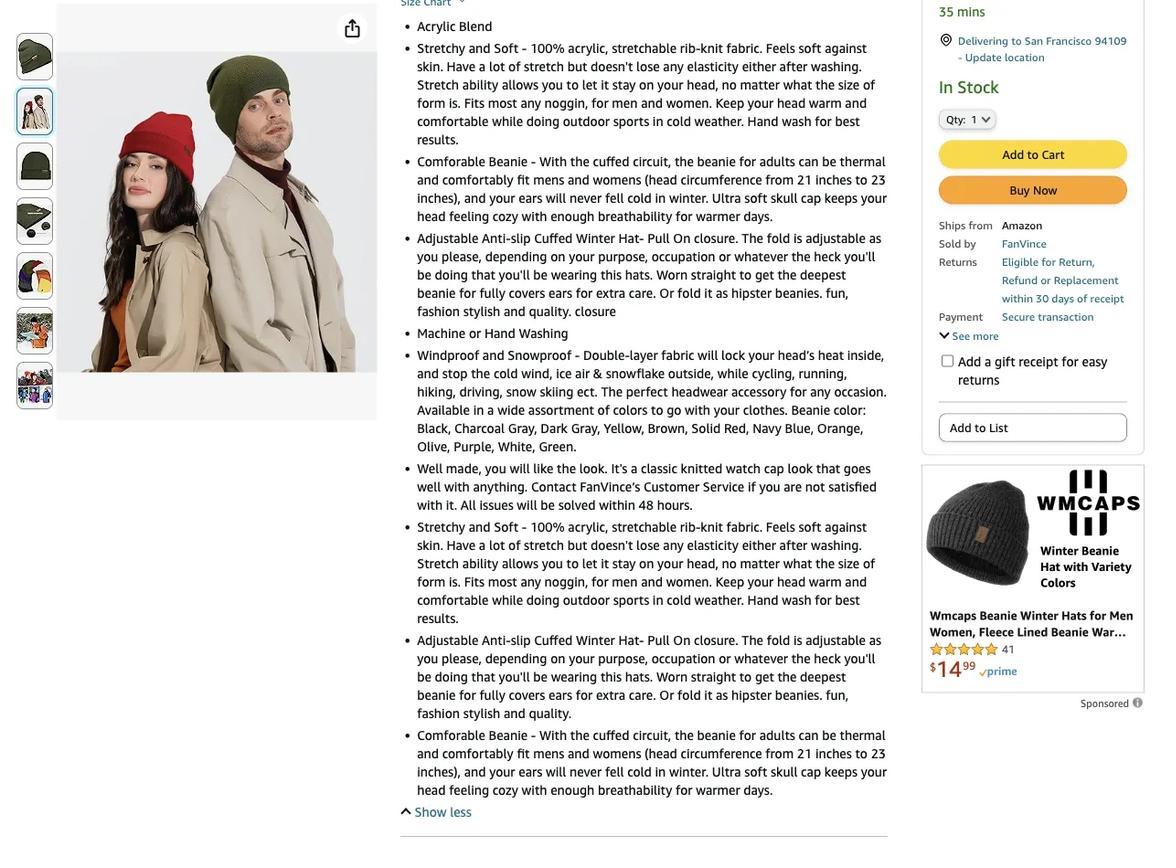 Task type: vqa. For each thing, say whether or not it's contained in the screenshot.
Silk
no



Task type: describe. For each thing, give the bounding box(es) containing it.
solved
[[558, 498, 596, 513]]

add to list link
[[940, 415, 1127, 441]]

for inside add a gift receipt for easy returns
[[1062, 354, 1079, 369]]

fashion inside 'acrylic blend stretchy and soft - 100% acrylic, stretchable rib-knit fabric. feels soft against skin. have a lot of stretch but doesn't lose any elasticity either after washing. stretch ability allows you to let it stay on your head, no matter what the size of form is. fits most any noggin, for men and women. keep your head warm and comfortable while doing outdoor sports in cold weather. hand wash for best results. comforable beanie - with the cuffed circuit, the beanie for adults can be thermal and comfortably fit mens and womens (head circumference from 21 inches to 23 inches), and your ears will never fell cold in winter. ultra soft skull cap keeps your head feeling cozy with enough breathability for warmer days. adjustable anti-slip cuffed winter hat- pull on closure. the fold is adjustable as you please, depending on your purpose, occupation or whatever the heck you'll be doing that you'll be wearing this hats. worn straight to get the deepest beanie for fully covers ears for extra care. or fold it as hipster beanies. fun, fashion stylish and quality. closure machine or hand washing windproof and snowproof - double-layer fabric will lock your head's heat inside, and stop the cold wind, ice air & snowflake outside, while cycling, running, hiking, driving, snow skiing ect. the perfect headwear accessory for any occasion. available in a wide assortment of colors to go with your clothes. beanie color: black, charcoal gray, dark gray, yellow, brown, solid red, navy blue, orange, olive, purple, white, green. well made, you will like the look. it's a classic knitted watch cap look that goes well with anything. contact fanvince's customer service if you are not satisfied with it. all issues will be solved within 48 hours.'
[[417, 304, 460, 319]]

adjustable inside 'acrylic blend stretchy and soft - 100% acrylic, stretchable rib-knit fabric. feels soft against skin. have a lot of stretch but doesn't lose any elasticity either after washing. stretch ability allows you to let it stay on your head, no matter what the size of form is. fits most any noggin, for men and women. keep your head warm and comfortable while doing outdoor sports in cold weather. hand wash for best results. comforable beanie - with the cuffed circuit, the beanie for adults can be thermal and comfortably fit mens and womens (head circumference from 21 inches to 23 inches), and your ears will never fell cold in winter. ultra soft skull cap keeps your head feeling cozy with enough breathability for warmer days. adjustable anti-slip cuffed winter hat- pull on closure. the fold is adjustable as you please, depending on your purpose, occupation or whatever the heck you'll be doing that you'll be wearing this hats. worn straight to get the deepest beanie for fully covers ears for extra care. or fold it as hipster beanies. fun, fashion stylish and quality. closure machine or hand washing windproof and snowproof - double-layer fabric will lock your head's heat inside, and stop the cold wind, ice air & snowflake outside, while cycling, running, hiking, driving, snow skiing ect. the perfect headwear accessory for any occasion. available in a wide assortment of colors to go with your clothes. beanie color: black, charcoal gray, dark gray, yellow, brown, solid red, navy blue, orange, olive, purple, white, green. well made, you will like the look. it's a classic knitted watch cap look that goes well with anything. contact fanvince's customer service if you are not satisfied with it. all issues will be solved within 48 hours.'
[[417, 231, 479, 246]]

that inside stretchy and soft - 100% acrylic, stretchable rib-knit fabric. feels soft against skin. have a lot of stretch but doesn't lose any elasticity either after washing. stretch ability allows you to let it stay on your head, no matter what the size of form is. fits most any noggin, for men and women. keep your head warm and comfortable while doing outdoor sports in cold weather. hand wash for best results. adjustable anti-slip cuffed winter hat- pull on closure. the fold is adjustable as you please, depending on your purpose, occupation or whatever the heck you'll be doing that you'll be wearing this hats. worn straight to get the deepest beanie for fully covers ears for extra care. or fold it as hipster beanies. fun, fashion stylish and quality. comforable beanie - with the cuffed circuit, the beanie for adults can be thermal and comfortably fit mens and womens (head circumference from 21 inches to 23 inches), and your ears will never fell cold in winter. ultra soft skull cap keeps your head feeling cozy with enough breathability for warmer days.
[[471, 670, 496, 685]]

Add to Cart submit
[[940, 141, 1127, 168]]

cart
[[1042, 147, 1065, 161]]

washing
[[519, 326, 569, 341]]

blue,
[[785, 421, 814, 436]]

deepest inside stretchy and soft - 100% acrylic, stretchable rib-knit fabric. feels soft against skin. have a lot of stretch but doesn't lose any elasticity either after washing. stretch ability allows you to let it stay on your head, no matter what the size of form is. fits most any noggin, for men and women. keep your head warm and comfortable while doing outdoor sports in cold weather. hand wash for best results. adjustable anti-slip cuffed winter hat- pull on closure. the fold is adjustable as you please, depending on your purpose, occupation or whatever the heck you'll be doing that you'll be wearing this hats. worn straight to get the deepest beanie for fully covers ears for extra care. or fold it as hipster beanies. fun, fashion stylish and quality. comforable beanie - with the cuffed circuit, the beanie for adults can be thermal and comfortably fit mens and womens (head circumference from 21 inches to 23 inches), and your ears will never fell cold in winter. ultra soft skull cap keeps your head feeling cozy with enough breathability for warmer days.
[[800, 670, 846, 685]]

2 gray, from the left
[[571, 421, 600, 436]]

with inside stretchy and soft - 100% acrylic, stretchable rib-knit fabric. feels soft against skin. have a lot of stretch but doesn't lose any elasticity either after washing. stretch ability allows you to let it stay on your head, no matter what the size of form is. fits most any noggin, for men and women. keep your head warm and comfortable while doing outdoor sports in cold weather. hand wash for best results. adjustable anti-slip cuffed winter hat- pull on closure. the fold is adjustable as you please, depending on your purpose, occupation or whatever the heck you'll be doing that you'll be wearing this hats. worn straight to get the deepest beanie for fully covers ears for extra care. or fold it as hipster beanies. fun, fashion stylish and quality. comforable beanie - with the cuffed circuit, the beanie for adults can be thermal and comfortably fit mens and womens (head circumference from 21 inches to 23 inches), and your ears will never fell cold in winter. ultra soft skull cap keeps your head feeling cozy with enough breathability for warmer days.
[[540, 728, 567, 744]]

results. inside stretchy and soft - 100% acrylic, stretchable rib-knit fabric. feels soft against skin. have a lot of stretch but doesn't lose any elasticity either after washing. stretch ability allows you to let it stay on your head, no matter what the size of form is. fits most any noggin, for men and women. keep your head warm and comfortable while doing outdoor sports in cold weather. hand wash for best results. adjustable anti-slip cuffed winter hat- pull on closure. the fold is adjustable as you please, depending on your purpose, occupation or whatever the heck you'll be doing that you'll be wearing this hats. worn straight to get the deepest beanie for fully covers ears for extra care. or fold it as hipster beanies. fun, fashion stylish and quality. comforable beanie - with the cuffed circuit, the beanie for adults can be thermal and comfortably fit mens and womens (head circumference from 21 inches to 23 inches), and your ears will never fell cold in winter. ultra soft skull cap keeps your head feeling cozy with enough breathability for warmer days.
[[417, 611, 459, 626]]

comforable inside stretchy and soft - 100% acrylic, stretchable rib-knit fabric. feels soft against skin. have a lot of stretch but doesn't lose any elasticity either after washing. stretch ability allows you to let it stay on your head, no matter what the size of form is. fits most any noggin, for men and women. keep your head warm and comfortable while doing outdoor sports in cold weather. hand wash for best results. adjustable anti-slip cuffed winter hat- pull on closure. the fold is adjustable as you please, depending on your purpose, occupation or whatever the heck you'll be doing that you'll be wearing this hats. worn straight to get the deepest beanie for fully covers ears for extra care. or fold it as hipster beanies. fun, fashion stylish and quality. comforable beanie - with the cuffed circuit, the beanie for adults can be thermal and comfortably fit mens and womens (head circumference from 21 inches to 23 inches), and your ears will never fell cold in winter. ultra soft skull cap keeps your head feeling cozy with enough breathability for warmer days.
[[417, 728, 486, 744]]

soft inside stretchy and soft - 100% acrylic, stretchable rib-knit fabric. feels soft against skin. have a lot of stretch but doesn't lose any elasticity either after washing. stretch ability allows you to let it stay on your head, no matter what the size of form is. fits most any noggin, for men and women. keep your head warm and comfortable while doing outdoor sports in cold weather. hand wash for best results. adjustable anti-slip cuffed winter hat- pull on closure. the fold is adjustable as you please, depending on your purpose, occupation or whatever the heck you'll be doing that you'll be wearing this hats. worn straight to get the deepest beanie for fully covers ears for extra care. or fold it as hipster beanies. fun, fashion stylish and quality. comforable beanie - with the cuffed circuit, the beanie for adults can be thermal and comfortably fit mens and womens (head circumference from 21 inches to 23 inches), and your ears will never fell cold in winter. ultra soft skull cap keeps your head feeling cozy with enough breathability for warmer days.
[[494, 520, 519, 535]]

packaging
[[939, 328, 990, 341]]

stretch inside stretchy and soft - 100% acrylic, stretchable rib-knit fabric. feels soft against skin. have a lot of stretch but doesn't lose any elasticity either after washing. stretch ability allows you to let it stay on your head, no matter what the size of form is. fits most any noggin, for men and women. keep your head warm and comfortable while doing outdoor sports in cold weather. hand wash for best results. adjustable anti-slip cuffed winter hat- pull on closure. the fold is adjustable as you please, depending on your purpose, occupation or whatever the heck you'll be doing that you'll be wearing this hats. worn straight to get the deepest beanie for fully covers ears for extra care. or fold it as hipster beanies. fun, fashion stylish and quality. comforable beanie - with the cuffed circuit, the beanie for adults can be thermal and comfortably fit mens and womens (head circumference from 21 inches to 23 inches), and your ears will never fell cold in winter. ultra soft skull cap keeps your head feeling cozy with enough breathability for warmer days.
[[524, 538, 564, 553]]

like
[[533, 461, 554, 476]]

add for add to cart
[[1003, 147, 1024, 161]]

stretch inside 'acrylic blend stretchy and soft - 100% acrylic, stretchable rib-knit fabric. feels soft against skin. have a lot of stretch but doesn't lose any elasticity either after washing. stretch ability allows you to let it stay on your head, no matter what the size of form is. fits most any noggin, for men and women. keep your head warm and comfortable while doing outdoor sports in cold weather. hand wash for best results. comforable beanie - with the cuffed circuit, the beanie for adults can be thermal and comfortably fit mens and womens (head circumference from 21 inches to 23 inches), and your ears will never fell cold in winter. ultra soft skull cap keeps your head feeling cozy with enough breathability for warmer days. adjustable anti-slip cuffed winter hat- pull on closure. the fold is adjustable as you please, depending on your purpose, occupation or whatever the heck you'll be doing that you'll be wearing this hats. worn straight to get the deepest beanie for fully covers ears for extra care. or fold it as hipster beanies. fun, fashion stylish and quality. closure machine or hand washing windproof and snowproof - double-layer fabric will lock your head's heat inside, and stop the cold wind, ice air & snowflake outside, while cycling, running, hiking, driving, snow skiing ect. the perfect headwear accessory for any occasion. available in a wide assortment of colors to go with your clothes. beanie color: black, charcoal gray, dark gray, yellow, brown, solid red, navy blue, orange, olive, purple, white, green. well made, you will like the look. it's a classic knitted watch cap look that goes well with anything. contact fanvince's customer service if you are not satisfied with it. all issues will be solved within 48 hours.'
[[524, 59, 564, 74]]

orange,
[[817, 421, 864, 436]]

heat
[[818, 348, 844, 363]]

a left wide
[[488, 403, 494, 418]]

stretch inside 'acrylic blend stretchy and soft - 100% acrylic, stretchable rib-knit fabric. feels soft against skin. have a lot of stretch but doesn't lose any elasticity either after washing. stretch ability allows you to let it stay on your head, no matter what the size of form is. fits most any noggin, for men and women. keep your head warm and comfortable while doing outdoor sports in cold weather. hand wash for best results. comforable beanie - with the cuffed circuit, the beanie for adults can be thermal and comfortably fit mens and womens (head circumference from 21 inches to 23 inches), and your ears will never fell cold in winter. ultra soft skull cap keeps your head feeling cozy with enough breathability for warmer days. adjustable anti-slip cuffed winter hat- pull on closure. the fold is adjustable as you please, depending on your purpose, occupation or whatever the heck you'll be doing that you'll be wearing this hats. worn straight to get the deepest beanie for fully covers ears for extra care. or fold it as hipster beanies. fun, fashion stylish and quality. closure machine or hand washing windproof and snowproof - double-layer fabric will lock your head's heat inside, and stop the cold wind, ice air & snowflake outside, while cycling, running, hiking, driving, snow skiing ect. the perfect headwear accessory for any occasion. available in a wide assortment of colors to go with your clothes. beanie color: black, charcoal gray, dark gray, yellow, brown, solid red, navy blue, orange, olive, purple, white, green. well made, you will like the look. it's a classic knitted watch cap look that goes well with anything. contact fanvince's customer service if you are not satisfied with it. all issues will be solved within 48 hours.'
[[417, 77, 459, 92]]

ultra inside 'acrylic blend stretchy and soft - 100% acrylic, stretchable rib-knit fabric. feels soft against skin. have a lot of stretch but doesn't lose any elasticity either after washing. stretch ability allows you to let it stay on your head, no matter what the size of form is. fits most any noggin, for men and women. keep your head warm and comfortable while doing outdoor sports in cold weather. hand wash for best results. comforable beanie - with the cuffed circuit, the beanie for adults can be thermal and comfortably fit mens and womens (head circumference from 21 inches to 23 inches), and your ears will never fell cold in winter. ultra soft skull cap keeps your head feeling cozy with enough breathability for warmer days. adjustable anti-slip cuffed winter hat- pull on closure. the fold is adjustable as you please, depending on your purpose, occupation or whatever the heck you'll be doing that you'll be wearing this hats. worn straight to get the deepest beanie for fully covers ears for extra care. or fold it as hipster beanies. fun, fashion stylish and quality. closure machine or hand washing windproof and snowproof - double-layer fabric will lock your head's heat inside, and stop the cold wind, ice air & snowflake outside, while cycling, running, hiking, driving, snow skiing ect. the perfect headwear accessory for any occasion. available in a wide assortment of colors to go with your clothes. beanie color: black, charcoal gray, dark gray, yellow, brown, solid red, navy blue, orange, olive, purple, white, green. well made, you will like the look. it's a classic knitted watch cap look that goes well with anything. contact fanvince's customer service if you are not satisfied with it. all issues will be solved within 48 hours.'
[[712, 191, 741, 206]]

add to list
[[950, 420, 1008, 435]]

solid
[[692, 421, 721, 436]]

enough inside 'acrylic blend stretchy and soft - 100% acrylic, stretchable rib-knit fabric. feels soft against skin. have a lot of stretch but doesn't lose any elasticity either after washing. stretch ability allows you to let it stay on your head, no matter what the size of form is. fits most any noggin, for men and women. keep your head warm and comfortable while doing outdoor sports in cold weather. hand wash for best results. comforable beanie - with the cuffed circuit, the beanie for adults can be thermal and comfortably fit mens and womens (head circumference from 21 inches to 23 inches), and your ears will never fell cold in winter. ultra soft skull cap keeps your head feeling cozy with enough breathability for warmer days. adjustable anti-slip cuffed winter hat- pull on closure. the fold is adjustable as you please, depending on your purpose, occupation or whatever the heck you'll be doing that you'll be wearing this hats. worn straight to get the deepest beanie for fully covers ears for extra care. or fold it as hipster beanies. fun, fashion stylish and quality. closure machine or hand washing windproof and snowproof - double-layer fabric will lock your head's heat inside, and stop the cold wind, ice air & snowflake outside, while cycling, running, hiking, driving, snow skiing ect. the perfect headwear accessory for any occasion. available in a wide assortment of colors to go with your clothes. beanie color: black, charcoal gray, dark gray, yellow, brown, solid red, navy blue, orange, olive, purple, white, green. well made, you will like the look. it's a classic knitted watch cap look that goes well with anything. contact fanvince's customer service if you are not satisfied with it. all issues will be solved within 48 hours.'
[[551, 209, 595, 224]]

inside,
[[848, 348, 885, 363]]

air
[[575, 366, 590, 381]]

size inside stretchy and soft - 100% acrylic, stretchable rib-knit fabric. feels soft against skin. have a lot of stretch but doesn't lose any elasticity either after washing. stretch ability allows you to let it stay on your head, no matter what the size of form is. fits most any noggin, for men and women. keep your head warm and comfortable while doing outdoor sports in cold weather. hand wash for best results. adjustable anti-slip cuffed winter hat- pull on closure. the fold is adjustable as you please, depending on your purpose, occupation or whatever the heck you'll be doing that you'll be wearing this hats. worn straight to get the deepest beanie for fully covers ears for extra care. or fold it as hipster beanies. fun, fashion stylish and quality. comforable beanie - with the cuffed circuit, the beanie for adults can be thermal and comfortably fit mens and womens (head circumference from 21 inches to 23 inches), and your ears will never fell cold in winter. ultra soft skull cap keeps your head feeling cozy with enough breathability for warmer days.
[[838, 556, 860, 572]]

(head inside stretchy and soft - 100% acrylic, stretchable rib-knit fabric. feels soft against skin. have a lot of stretch but doesn't lose any elasticity either after washing. stretch ability allows you to let it stay on your head, no matter what the size of form is. fits most any noggin, for men and women. keep your head warm and comfortable while doing outdoor sports in cold weather. hand wash for best results. adjustable anti-slip cuffed winter hat- pull on closure. the fold is adjustable as you please, depending on your purpose, occupation or whatever the heck you'll be doing that you'll be wearing this hats. worn straight to get the deepest beanie for fully covers ears for extra care. or fold it as hipster beanies. fun, fashion stylish and quality. comforable beanie - with the cuffed circuit, the beanie for adults can be thermal and comfortably fit mens and womens (head circumference from 21 inches to 23 inches), and your ears will never fell cold in winter. ultra soft skull cap keeps your head feeling cozy with enough breathability for warmer days.
[[645, 747, 677, 762]]

matter inside stretchy and soft - 100% acrylic, stretchable rib-knit fabric. feels soft against skin. have a lot of stretch but doesn't lose any elasticity either after washing. stretch ability allows you to let it stay on your head, no matter what the size of form is. fits most any noggin, for men and women. keep your head warm and comfortable while doing outdoor sports in cold weather. hand wash for best results. adjustable anti-slip cuffed winter hat- pull on closure. the fold is adjustable as you please, depending on your purpose, occupation or whatever the heck you'll be doing that you'll be wearing this hats. worn straight to get the deepest beanie for fully covers ears for extra care. or fold it as hipster beanies. fun, fashion stylish and quality. comforable beanie - with the cuffed circuit, the beanie for adults can be thermal and comfortably fit mens and womens (head circumference from 21 inches to 23 inches), and your ears will never fell cold in winter. ultra soft skull cap keeps your head feeling cozy with enough breathability for warmer days.
[[740, 556, 780, 572]]

heck inside 'acrylic blend stretchy and soft - 100% acrylic, stretchable rib-knit fabric. feels soft against skin. have a lot of stretch but doesn't lose any elasticity either after washing. stretch ability allows you to let it stay on your head, no matter what the size of form is. fits most any noggin, for men and women. keep your head warm and comfortable while doing outdoor sports in cold weather. hand wash for best results. comforable beanie - with the cuffed circuit, the beanie for adults can be thermal and comfortably fit mens and womens (head circumference from 21 inches to 23 inches), and your ears will never fell cold in winter. ultra soft skull cap keeps your head feeling cozy with enough breathability for warmer days. adjustable anti-slip cuffed winter hat- pull on closure. the fold is adjustable as you please, depending on your purpose, occupation or whatever the heck you'll be doing that you'll be wearing this hats. worn straight to get the deepest beanie for fully covers ears for extra care. or fold it as hipster beanies. fun, fashion stylish and quality. closure machine or hand washing windproof and snowproof - double-layer fabric will lock your head's heat inside, and stop the cold wind, ice air & snowflake outside, while cycling, running, hiking, driving, snow skiing ect. the perfect headwear accessory for any occasion. available in a wide assortment of colors to go with your clothes. beanie color: black, charcoal gray, dark gray, yellow, brown, solid red, navy blue, orange, olive, purple, white, green. well made, you will like the look. it's a classic knitted watch cap look that goes well with anything. contact fanvince's customer service if you are not satisfied with it. all issues will be solved within 48 hours.'
[[814, 249, 841, 264]]

return,
[[1059, 255, 1095, 268]]

more
[[973, 329, 999, 342]]

stretchable inside stretchy and soft - 100% acrylic, stretchable rib-knit fabric. feels soft against skin. have a lot of stretch but doesn't lose any elasticity either after washing. stretch ability allows you to let it stay on your head, no matter what the size of form is. fits most any noggin, for men and women. keep your head warm and comfortable while doing outdoor sports in cold weather. hand wash for best results. adjustable anti-slip cuffed winter hat- pull on closure. the fold is adjustable as you please, depending on your purpose, occupation or whatever the heck you'll be doing that you'll be wearing this hats. worn straight to get the deepest beanie for fully covers ears for extra care. or fold it as hipster beanies. fun, fashion stylish and quality. comforable beanie - with the cuffed circuit, the beanie for adults can be thermal and comfortably fit mens and womens (head circumference from 21 inches to 23 inches), and your ears will never fell cold in winter. ultra soft skull cap keeps your head feeling cozy with enough breathability for warmer days.
[[612, 520, 677, 535]]

can inside stretchy and soft - 100% acrylic, stretchable rib-knit fabric. feels soft against skin. have a lot of stretch but doesn't lose any elasticity either after washing. stretch ability allows you to let it stay on your head, no matter what the size of form is. fits most any noggin, for men and women. keep your head warm and comfortable while doing outdoor sports in cold weather. hand wash for best results. adjustable anti-slip cuffed winter hat- pull on closure. the fold is adjustable as you please, depending on your purpose, occupation or whatever the heck you'll be doing that you'll be wearing this hats. worn straight to get the deepest beanie for fully covers ears for extra care. or fold it as hipster beanies. fun, fashion stylish and quality. comforable beanie - with the cuffed circuit, the beanie for adults can be thermal and comfortably fit mens and womens (head circumference from 21 inches to 23 inches), and your ears will never fell cold in winter. ultra soft skull cap keeps your head feeling cozy with enough breathability for warmer days.
[[799, 728, 819, 744]]

if
[[748, 480, 756, 495]]

this inside 'acrylic blend stretchy and soft - 100% acrylic, stretchable rib-knit fabric. feels soft against skin. have a lot of stretch but doesn't lose any elasticity either after washing. stretch ability allows you to let it stay on your head, no matter what the size of form is. fits most any noggin, for men and women. keep your head warm and comfortable while doing outdoor sports in cold weather. hand wash for best results. comforable beanie - with the cuffed circuit, the beanie for adults can be thermal and comfortably fit mens and womens (head circumference from 21 inches to 23 inches), and your ears will never fell cold in winter. ultra soft skull cap keeps your head feeling cozy with enough breathability for warmer days. adjustable anti-slip cuffed winter hat- pull on closure. the fold is adjustable as you please, depending on your purpose, occupation or whatever the heck you'll be doing that you'll be wearing this hats. worn straight to get the deepest beanie for fully covers ears for extra care. or fold it as hipster beanies. fun, fashion stylish and quality. closure machine or hand washing windproof and snowproof - double-layer fabric will lock your head's heat inside, and stop the cold wind, ice air & snowflake outside, while cycling, running, hiking, driving, snow skiing ect. the perfect headwear accessory for any occasion. available in a wide assortment of colors to go with your clothes. beanie color: black, charcoal gray, dark gray, yellow, brown, solid red, navy blue, orange, olive, purple, white, green. well made, you will like the look. it's a classic knitted watch cap look that goes well with anything. contact fanvince's customer service if you are not satisfied with it. all issues will be solved within 48 hours.'
[[601, 267, 622, 283]]

extender collapse image
[[401, 809, 411, 819]]

warmer inside stretchy and soft - 100% acrylic, stretchable rib-knit fabric. feels soft against skin. have a lot of stretch but doesn't lose any elasticity either after washing. stretch ability allows you to let it stay on your head, no matter what the size of form is. fits most any noggin, for men and women. keep your head warm and comfortable while doing outdoor sports in cold weather. hand wash for best results. adjustable anti-slip cuffed winter hat- pull on closure. the fold is adjustable as you please, depending on your purpose, occupation or whatever the heck you'll be doing that you'll be wearing this hats. worn straight to get the deepest beanie for fully covers ears for extra care. or fold it as hipster beanies. fun, fashion stylish and quality. comforable beanie - with the cuffed circuit, the beanie for adults can be thermal and comfortably fit mens and womens (head circumference from 21 inches to 23 inches), and your ears will never fell cold in winter. ultra soft skull cap keeps your head feeling cozy with enough breathability for warmer days.
[[696, 783, 740, 798]]

replacement
[[1054, 273, 1119, 286]]

sponsored link
[[1081, 697, 1145, 710]]

feels inside stretchy and soft - 100% acrylic, stretchable rib-knit fabric. feels soft against skin. have a lot of stretch but doesn't lose any elasticity either after washing. stretch ability allows you to let it stay on your head, no matter what the size of form is. fits most any noggin, for men and women. keep your head warm and comfortable while doing outdoor sports in cold weather. hand wash for best results. adjustable anti-slip cuffed winter hat- pull on closure. the fold is adjustable as you please, depending on your purpose, occupation or whatever the heck you'll be doing that you'll be wearing this hats. worn straight to get the deepest beanie for fully covers ears for extra care. or fold it as hipster beanies. fun, fashion stylish and quality. comforable beanie - with the cuffed circuit, the beanie for adults can be thermal and comfortably fit mens and womens (head circumference from 21 inches to 23 inches), and your ears will never fell cold in winter. ultra soft skull cap keeps your head feeling cozy with enough breathability for warmer days.
[[766, 520, 796, 535]]

purple,
[[454, 439, 495, 455]]

knit inside stretchy and soft - 100% acrylic, stretchable rib-knit fabric. feels soft against skin. have a lot of stretch but doesn't lose any elasticity either after washing. stretch ability allows you to let it stay on your head, no matter what the size of form is. fits most any noggin, for men and women. keep your head warm and comfortable while doing outdoor sports in cold weather. hand wash for best results. adjustable anti-slip cuffed winter hat- pull on closure. the fold is adjustable as you please, depending on your purpose, occupation or whatever the heck you'll be doing that you'll be wearing this hats. worn straight to get the deepest beanie for fully covers ears for extra care. or fold it as hipster beanies. fun, fashion stylish and quality. comforable beanie - with the cuffed circuit, the beanie for adults can be thermal and comfortably fit mens and womens (head circumference from 21 inches to 23 inches), and your ears will never fell cold in winter. ultra soft skull cap keeps your head feeling cozy with enough breathability for warmer days.
[[701, 520, 723, 535]]

anything.
[[473, 480, 528, 495]]

Buy Now submit
[[940, 177, 1127, 203]]

1
[[971, 113, 977, 125]]

clothes.
[[743, 403, 788, 418]]

worn inside stretchy and soft - 100% acrylic, stretchable rib-knit fabric. feels soft against skin. have a lot of stretch but doesn't lose any elasticity either after washing. stretch ability allows you to let it stay on your head, no matter what the size of form is. fits most any noggin, for men and women. keep your head warm and comfortable while doing outdoor sports in cold weather. hand wash for best results. adjustable anti-slip cuffed winter hat- pull on closure. the fold is adjustable as you please, depending on your purpose, occupation or whatever the heck you'll be doing that you'll be wearing this hats. worn straight to get the deepest beanie for fully covers ears for extra care. or fold it as hipster beanies. fun, fashion stylish and quality. comforable beanie - with the cuffed circuit, the beanie for adults can be thermal and comfortably fit mens and womens (head circumference from 21 inches to 23 inches), and your ears will never fell cold in winter. ultra soft skull cap keeps your head feeling cozy with enough breathability for warmer days.
[[657, 670, 688, 685]]

hand inside stretchy and soft - 100% acrylic, stretchable rib-knit fabric. feels soft against skin. have a lot of stretch but doesn't lose any elasticity either after washing. stretch ability allows you to let it stay on your head, no matter what the size of form is. fits most any noggin, for men and women. keep your head warm and comfortable while doing outdoor sports in cold weather. hand wash for best results. adjustable anti-slip cuffed winter hat- pull on closure. the fold is adjustable as you please, depending on your purpose, occupation or whatever the heck you'll be doing that you'll be wearing this hats. worn straight to get the deepest beanie for fully covers ears for extra care. or fold it as hipster beanies. fun, fashion stylish and quality. comforable beanie - with the cuffed circuit, the beanie for adults can be thermal and comfortably fit mens and womens (head circumference from 21 inches to 23 inches), and your ears will never fell cold in winter. ultra soft skull cap keeps your head feeling cozy with enough breathability for warmer days.
[[748, 593, 779, 608]]

1 vertical spatial the
[[601, 385, 623, 400]]

transaction
[[1038, 310, 1094, 323]]

layer
[[630, 348, 658, 363]]

purpose, inside 'acrylic blend stretchy and soft - 100% acrylic, stretchable rib-knit fabric. feels soft against skin. have a lot of stretch but doesn't lose any elasticity either after washing. stretch ability allows you to let it stay on your head, no matter what the size of form is. fits most any noggin, for men and women. keep your head warm and comfortable while doing outdoor sports in cold weather. hand wash for best results. comforable beanie - with the cuffed circuit, the beanie for adults can be thermal and comfortably fit mens and womens (head circumference from 21 inches to 23 inches), and your ears will never fell cold in winter. ultra soft skull cap keeps your head feeling cozy with enough breathability for warmer days. adjustable anti-slip cuffed winter hat- pull on closure. the fold is adjustable as you please, depending on your purpose, occupation or whatever the heck you'll be doing that you'll be wearing this hats. worn straight to get the deepest beanie for fully covers ears for extra care. or fold it as hipster beanies. fun, fashion stylish and quality. closure machine or hand washing windproof and snowproof - double-layer fabric will lock your head's heat inside, and stop the cold wind, ice air & snowflake outside, while cycling, running, hiking, driving, snow skiing ect. the perfect headwear accessory for any occasion. available in a wide assortment of colors to go with your clothes. beanie color: black, charcoal gray, dark gray, yellow, brown, solid red, navy blue, orange, olive, purple, white, green. well made, you will like the look. it's a classic knitted watch cap look that goes well with anything. contact fanvince's customer service if you are not satisfied with it. all issues will be solved within 48 hours.'
[[598, 249, 648, 264]]

what inside 'acrylic blend stretchy and soft - 100% acrylic, stretchable rib-knit fabric. feels soft against skin. have a lot of stretch but doesn't lose any elasticity either after washing. stretch ability allows you to let it stay on your head, no matter what the size of form is. fits most any noggin, for men and women. keep your head warm and comfortable while doing outdoor sports in cold weather. hand wash for best results. comforable beanie - with the cuffed circuit, the beanie for adults can be thermal and comfortably fit mens and womens (head circumference from 21 inches to 23 inches), and your ears will never fell cold in winter. ultra soft skull cap keeps your head feeling cozy with enough breathability for warmer days. adjustable anti-slip cuffed winter hat- pull on closure. the fold is adjustable as you please, depending on your purpose, occupation or whatever the heck you'll be doing that you'll be wearing this hats. worn straight to get the deepest beanie for fully covers ears for extra care. or fold it as hipster beanies. fun, fashion stylish and quality. closure machine or hand washing windproof and snowproof - double-layer fabric will lock your head's heat inside, and stop the cold wind, ice air & snowflake outside, while cycling, running, hiking, driving, snow skiing ect. the perfect headwear accessory for any occasion. available in a wide assortment of colors to go with your clothes. beanie color: black, charcoal gray, dark gray, yellow, brown, solid red, navy blue, orange, olive, purple, white, green. well made, you will like the look. it's a classic knitted watch cap look that goes well with anything. contact fanvince's customer service if you are not satisfied with it. all issues will be solved within 48 hours.'
[[783, 77, 812, 92]]

21 inside 'acrylic blend stretchy and soft - 100% acrylic, stretchable rib-knit fabric. feels soft against skin. have a lot of stretch but doesn't lose any elasticity either after washing. stretch ability allows you to let it stay on your head, no matter what the size of form is. fits most any noggin, for men and women. keep your head warm and comfortable while doing outdoor sports in cold weather. hand wash for best results. comforable beanie - with the cuffed circuit, the beanie for adults can be thermal and comfortably fit mens and womens (head circumference from 21 inches to 23 inches), and your ears will never fell cold in winter. ultra soft skull cap keeps your head feeling cozy with enough breathability for warmer days. adjustable anti-slip cuffed winter hat- pull on closure. the fold is adjustable as you please, depending on your purpose, occupation or whatever the heck you'll be doing that you'll be wearing this hats. worn straight to get the deepest beanie for fully covers ears for extra care. or fold it as hipster beanies. fun, fashion stylish and quality. closure machine or hand washing windproof and snowproof - double-layer fabric will lock your head's heat inside, and stop the cold wind, ice air & snowflake outside, while cycling, running, hiking, driving, snow skiing ect. the perfect headwear accessory for any occasion. available in a wide assortment of colors to go with your clothes. beanie color: black, charcoal gray, dark gray, yellow, brown, solid red, navy blue, orange, olive, purple, white, green. well made, you will like the look. it's a classic knitted watch cap look that goes well with anything. contact fanvince's customer service if you are not satisfied with it. all issues will be solved within 48 hours.'
[[797, 172, 812, 187]]

comfortable inside 'acrylic blend stretchy and soft - 100% acrylic, stretchable rib-knit fabric. feels soft against skin. have a lot of stretch but doesn't lose any elasticity either after washing. stretch ability allows you to let it stay on your head, no matter what the size of form is. fits most any noggin, for men and women. keep your head warm and comfortable while doing outdoor sports in cold weather. hand wash for best results. comforable beanie - with the cuffed circuit, the beanie for adults can be thermal and comfortably fit mens and womens (head circumference from 21 inches to 23 inches), and your ears will never fell cold in winter. ultra soft skull cap keeps your head feeling cozy with enough breathability for warmer days. adjustable anti-slip cuffed winter hat- pull on closure. the fold is adjustable as you please, depending on your purpose, occupation or whatever the heck you'll be doing that you'll be wearing this hats. worn straight to get the deepest beanie for fully covers ears for extra care. or fold it as hipster beanies. fun, fashion stylish and quality. closure machine or hand washing windproof and snowproof - double-layer fabric will lock your head's heat inside, and stop the cold wind, ice air & snowflake outside, while cycling, running, hiking, driving, snow skiing ect. the perfect headwear accessory for any occasion. available in a wide assortment of colors to go with your clothes. beanie color: black, charcoal gray, dark gray, yellow, brown, solid red, navy blue, orange, olive, purple, white, green. well made, you will like the look. it's a classic knitted watch cap look that goes well with anything. contact fanvince's customer service if you are not satisfied with it. all issues will be solved within 48 hours.'
[[417, 114, 489, 129]]

see
[[953, 329, 970, 342]]

ships
[[939, 218, 966, 231]]

with inside 'acrylic blend stretchy and soft - 100% acrylic, stretchable rib-knit fabric. feels soft against skin. have a lot of stretch but doesn't lose any elasticity either after washing. stretch ability allows you to let it stay on your head, no matter what the size of form is. fits most any noggin, for men and women. keep your head warm and comfortable while doing outdoor sports in cold weather. hand wash for best results. comforable beanie - with the cuffed circuit, the beanie for adults can be thermal and comfortably fit mens and womens (head circumference from 21 inches to 23 inches), and your ears will never fell cold in winter. ultra soft skull cap keeps your head feeling cozy with enough breathability for warmer days. adjustable anti-slip cuffed winter hat- pull on closure. the fold is adjustable as you please, depending on your purpose, occupation or whatever the heck you'll be doing that you'll be wearing this hats. worn straight to get the deepest beanie for fully covers ears for extra care. or fold it as hipster beanies. fun, fashion stylish and quality. closure machine or hand washing windproof and snowproof - double-layer fabric will lock your head's heat inside, and stop the cold wind, ice air & snowflake outside, while cycling, running, hiking, driving, snow skiing ect. the perfect headwear accessory for any occasion. available in a wide assortment of colors to go with your clothes. beanie color: black, charcoal gray, dark gray, yellow, brown, solid red, navy blue, orange, olive, purple, white, green. well made, you will like the look. it's a classic knitted watch cap look that goes well with anything. contact fanvince's customer service if you are not satisfied with it. all issues will be solved within 48 hours.'
[[540, 154, 567, 169]]

winter. inside 'acrylic blend stretchy and soft - 100% acrylic, stretchable rib-knit fabric. feels soft against skin. have a lot of stretch but doesn't lose any elasticity either after washing. stretch ability allows you to let it stay on your head, no matter what the size of form is. fits most any noggin, for men and women. keep your head warm and comfortable while doing outdoor sports in cold weather. hand wash for best results. comforable beanie - with the cuffed circuit, the beanie for adults can be thermal and comfortably fit mens and womens (head circumference from 21 inches to 23 inches), and your ears will never fell cold in winter. ultra soft skull cap keeps your head feeling cozy with enough breathability for warmer days. adjustable anti-slip cuffed winter hat- pull on closure. the fold is adjustable as you please, depending on your purpose, occupation or whatever the heck you'll be doing that you'll be wearing this hats. worn straight to get the deepest beanie for fully covers ears for extra care. or fold it as hipster beanies. fun, fashion stylish and quality. closure machine or hand washing windproof and snowproof - double-layer fabric will lock your head's heat inside, and stop the cold wind, ice air & snowflake outside, while cycling, running, hiking, driving, snow skiing ect. the perfect headwear accessory for any occasion. available in a wide assortment of colors to go with your clothes. beanie color: black, charcoal gray, dark gray, yellow, brown, solid red, navy blue, orange, olive, purple, white, green. well made, you will like the look. it's a classic knitted watch cap look that goes well with anything. contact fanvince's customer service if you are not satisfied with it. all issues will be solved within 48 hours.'
[[669, 191, 709, 206]]

see more button
[[939, 328, 999, 342]]

hat- inside stretchy and soft - 100% acrylic, stretchable rib-knit fabric. feels soft against skin. have a lot of stretch but doesn't lose any elasticity either after washing. stretch ability allows you to let it stay on your head, no matter what the size of form is. fits most any noggin, for men and women. keep your head warm and comfortable while doing outdoor sports in cold weather. hand wash for best results. adjustable anti-slip cuffed winter hat- pull on closure. the fold is adjustable as you please, depending on your purpose, occupation or whatever the heck you'll be doing that you'll be wearing this hats. worn straight to get the deepest beanie for fully covers ears for extra care. or fold it as hipster beanies. fun, fashion stylish and quality. comforable beanie - with the cuffed circuit, the beanie for adults can be thermal and comfortably fit mens and womens (head circumference from 21 inches to 23 inches), and your ears will never fell cold in winter. ultra soft skull cap keeps your head feeling cozy with enough breathability for warmer days.
[[619, 633, 644, 648]]

hat- inside 'acrylic blend stretchy and soft - 100% acrylic, stretchable rib-knit fabric. feels soft against skin. have a lot of stretch but doesn't lose any elasticity either after washing. stretch ability allows you to let it stay on your head, no matter what the size of form is. fits most any noggin, for men and women. keep your head warm and comfortable while doing outdoor sports in cold weather. hand wash for best results. comforable beanie - with the cuffed circuit, the beanie for adults can be thermal and comfortably fit mens and womens (head circumference from 21 inches to 23 inches), and your ears will never fell cold in winter. ultra soft skull cap keeps your head feeling cozy with enough breathability for warmer days. adjustable anti-slip cuffed winter hat- pull on closure. the fold is adjustable as you please, depending on your purpose, occupation or whatever the heck you'll be doing that you'll be wearing this hats. worn straight to get the deepest beanie for fully covers ears for extra care. or fold it as hipster beanies. fun, fashion stylish and quality. closure machine or hand washing windproof and snowproof - double-layer fabric will lock your head's heat inside, and stop the cold wind, ice air & snowflake outside, while cycling, running, hiking, driving, snow skiing ect. the perfect headwear accessory for any occasion. available in a wide assortment of colors to go with your clothes. beanie color: black, charcoal gray, dark gray, yellow, brown, solid red, navy blue, orange, olive, purple, white, green. well made, you will like the look. it's a classic knitted watch cap look that goes well with anything. contact fanvince's customer service if you are not satisfied with it. all issues will be solved within 48 hours.'
[[619, 231, 644, 246]]

classic
[[641, 461, 678, 476]]

returns
[[958, 372, 1000, 387]]

circumference inside stretchy and soft - 100% acrylic, stretchable rib-knit fabric. feels soft against skin. have a lot of stretch but doesn't lose any elasticity either after washing. stretch ability allows you to let it stay on your head, no matter what the size of form is. fits most any noggin, for men and women. keep your head warm and comfortable while doing outdoor sports in cold weather. hand wash for best results. adjustable anti-slip cuffed winter hat- pull on closure. the fold is adjustable as you please, depending on your purpose, occupation or whatever the heck you'll be doing that you'll be wearing this hats. worn straight to get the deepest beanie for fully covers ears for extra care. or fold it as hipster beanies. fun, fashion stylish and quality. comforable beanie - with the cuffed circuit, the beanie for adults can be thermal and comfortably fit mens and womens (head circumference from 21 inches to 23 inches), and your ears will never fell cold in winter. ultra soft skull cap keeps your head feeling cozy with enough breathability for warmer days.
[[681, 747, 762, 762]]

snow
[[506, 385, 537, 400]]

elasticity inside stretchy and soft - 100% acrylic, stretchable rib-knit fabric. feels soft against skin. have a lot of stretch but doesn't lose any elasticity either after washing. stretch ability allows you to let it stay on your head, no matter what the size of form is. fits most any noggin, for men and women. keep your head warm and comfortable while doing outdoor sports in cold weather. hand wash for best results. adjustable anti-slip cuffed winter hat- pull on closure. the fold is adjustable as you please, depending on your purpose, occupation or whatever the heck you'll be doing that you'll be wearing this hats. worn straight to get the deepest beanie for fully covers ears for extra care. or fold it as hipster beanies. fun, fashion stylish and quality. comforable beanie - with the cuffed circuit, the beanie for adults can be thermal and comfortably fit mens and womens (head circumference from 21 inches to 23 inches), and your ears will never fell cold in winter. ultra soft skull cap keeps your head feeling cozy with enough breathability for warmer days.
[[687, 538, 739, 553]]

feeling inside 'acrylic blend stretchy and soft - 100% acrylic, stretchable rib-knit fabric. feels soft against skin. have a lot of stretch but doesn't lose any elasticity either after washing. stretch ability allows you to let it stay on your head, no matter what the size of form is. fits most any noggin, for men and women. keep your head warm and comfortable while doing outdoor sports in cold weather. hand wash for best results. comforable beanie - with the cuffed circuit, the beanie for adults can be thermal and comfortably fit mens and womens (head circumference from 21 inches to 23 inches), and your ears will never fell cold in winter. ultra soft skull cap keeps your head feeling cozy with enough breathability for warmer days. adjustable anti-slip cuffed winter hat- pull on closure. the fold is adjustable as you please, depending on your purpose, occupation or whatever the heck you'll be doing that you'll be wearing this hats. worn straight to get the deepest beanie for fully covers ears for extra care. or fold it as hipster beanies. fun, fashion stylish and quality. closure machine or hand washing windproof and snowproof - double-layer fabric will lock your head's heat inside, and stop the cold wind, ice air & snowflake outside, while cycling, running, hiking, driving, snow skiing ect. the perfect headwear accessory for any occasion. available in a wide assortment of colors to go with your clothes. beanie color: black, charcoal gray, dark gray, yellow, brown, solid red, navy blue, orange, olive, purple, white, green. well made, you will like the look. it's a classic knitted watch cap look that goes well with anything. contact fanvince's customer service if you are not satisfied with it. all issues will be solved within 48 hours.'
[[449, 209, 489, 224]]

care. inside stretchy and soft - 100% acrylic, stretchable rib-knit fabric. feels soft against skin. have a lot of stretch but doesn't lose any elasticity either after washing. stretch ability allows you to let it stay on your head, no matter what the size of form is. fits most any noggin, for men and women. keep your head warm and comfortable while doing outdoor sports in cold weather. hand wash for best results. adjustable anti-slip cuffed winter hat- pull on closure. the fold is adjustable as you please, depending on your purpose, occupation or whatever the heck you'll be doing that you'll be wearing this hats. worn straight to get the deepest beanie for fully covers ears for extra care. or fold it as hipster beanies. fun, fashion stylish and quality. comforable beanie - with the cuffed circuit, the beanie for adults can be thermal and comfortably fit mens and womens (head circumference from 21 inches to 23 inches), and your ears will never fell cold in winter. ultra soft skull cap keeps your head feeling cozy with enough breathability for warmer days.
[[629, 688, 656, 703]]

lose inside 'acrylic blend stretchy and soft - 100% acrylic, stretchable rib-knit fabric. feels soft against skin. have a lot of stretch but doesn't lose any elasticity either after washing. stretch ability allows you to let it stay on your head, no matter what the size of form is. fits most any noggin, for men and women. keep your head warm and comfortable while doing outdoor sports in cold weather. hand wash for best results. comforable beanie - with the cuffed circuit, the beanie for adults can be thermal and comfortably fit mens and womens (head circumference from 21 inches to 23 inches), and your ears will never fell cold in winter. ultra soft skull cap keeps your head feeling cozy with enough breathability for warmer days. adjustable anti-slip cuffed winter hat- pull on closure. the fold is adjustable as you please, depending on your purpose, occupation or whatever the heck you'll be doing that you'll be wearing this hats. worn straight to get the deepest beanie for fully covers ears for extra care. or fold it as hipster beanies. fun, fashion stylish and quality. closure machine or hand washing windproof and snowproof - double-layer fabric will lock your head's heat inside, and stop the cold wind, ice air & snowflake outside, while cycling, running, hiking, driving, snow skiing ect. the perfect headwear accessory for any occasion. available in a wide assortment of colors to go with your clothes. beanie color: black, charcoal gray, dark gray, yellow, brown, solid red, navy blue, orange, olive, purple, white, green. well made, you will like the look. it's a classic knitted watch cap look that goes well with anything. contact fanvince's customer service if you are not satisfied with it. all issues will be solved within 48 hours.'
[[637, 59, 660, 74]]

no inside stretchy and soft - 100% acrylic, stretchable rib-knit fabric. feels soft against skin. have a lot of stretch but doesn't lose any elasticity either after washing. stretch ability allows you to let it stay on your head, no matter what the size of form is. fits most any noggin, for men and women. keep your head warm and comfortable while doing outdoor sports in cold weather. hand wash for best results. adjustable anti-slip cuffed winter hat- pull on closure. the fold is adjustable as you please, depending on your purpose, occupation or whatever the heck you'll be doing that you'll be wearing this hats. worn straight to get the deepest beanie for fully covers ears for extra care. or fold it as hipster beanies. fun, fashion stylish and quality. comforable beanie - with the cuffed circuit, the beanie for adults can be thermal and comfortably fit mens and womens (head circumference from 21 inches to 23 inches), and your ears will never fell cold in winter. ultra soft skull cap keeps your head feeling cozy with enough breathability for warmer days.
[[722, 556, 737, 572]]

men inside stretchy and soft - 100% acrylic, stretchable rib-knit fabric. feels soft against skin. have a lot of stretch but doesn't lose any elasticity either after washing. stretch ability allows you to let it stay on your head, no matter what the size of form is. fits most any noggin, for men and women. keep your head warm and comfortable while doing outdoor sports in cold weather. hand wash for best results. adjustable anti-slip cuffed winter hat- pull on closure. the fold is adjustable as you please, depending on your purpose, occupation or whatever the heck you'll be doing that you'll be wearing this hats. worn straight to get the deepest beanie for fully covers ears for extra care. or fold it as hipster beanies. fun, fashion stylish and quality. comforable beanie - with the cuffed circuit, the beanie for adults can be thermal and comfortably fit mens and womens (head circumference from 21 inches to 23 inches), and your ears will never fell cold in winter. ultra soft skull cap keeps your head feeling cozy with enough breathability for warmer days.
[[612, 575, 638, 590]]

it.
[[446, 498, 457, 513]]

please, inside stretchy and soft - 100% acrylic, stretchable rib-knit fabric. feels soft against skin. have a lot of stretch but doesn't lose any elasticity either after washing. stretch ability allows you to let it stay on your head, no matter what the size of form is. fits most any noggin, for men and women. keep your head warm and comfortable while doing outdoor sports in cold weather. hand wash for best results. adjustable anti-slip cuffed winter hat- pull on closure. the fold is adjustable as you please, depending on your purpose, occupation or whatever the heck you'll be doing that you'll be wearing this hats. worn straight to get the deepest beanie for fully covers ears for extra care. or fold it as hipster beanies. fun, fashion stylish and quality. comforable beanie - with the cuffed circuit, the beanie for adults can be thermal and comfortably fit mens and womens (head circumference from 21 inches to 23 inches), and your ears will never fell cold in winter. ultra soft skull cap keeps your head feeling cozy with enough breathability for warmer days.
[[442, 652, 482, 667]]

color:
[[834, 403, 866, 418]]

fanvince
[[1002, 237, 1047, 249]]

eligible for return, refund or replacement within 30 days of receipt button
[[1002, 253, 1125, 305]]

wind,
[[521, 366, 553, 381]]

soft inside 'acrylic blend stretchy and soft - 100% acrylic, stretchable rib-knit fabric. feels soft against skin. have a lot of stretch but doesn't lose any elasticity either after washing. stretch ability allows you to let it stay on your head, no matter what the size of form is. fits most any noggin, for men and women. keep your head warm and comfortable while doing outdoor sports in cold weather. hand wash for best results. comforable beanie - with the cuffed circuit, the beanie for adults can be thermal and comfortably fit mens and womens (head circumference from 21 inches to 23 inches), and your ears will never fell cold in winter. ultra soft skull cap keeps your head feeling cozy with enough breathability for warmer days. adjustable anti-slip cuffed winter hat- pull on closure. the fold is adjustable as you please, depending on your purpose, occupation or whatever the heck you'll be doing that you'll be wearing this hats. worn straight to get the deepest beanie for fully covers ears for extra care. or fold it as hipster beanies. fun, fashion stylish and quality. closure machine or hand washing windproof and snowproof - double-layer fabric will lock your head's heat inside, and stop the cold wind, ice air & snowflake outside, while cycling, running, hiking, driving, snow skiing ect. the perfect headwear accessory for any occasion. available in a wide assortment of colors to go with your clothes. beanie color: black, charcoal gray, dark gray, yellow, brown, solid red, navy blue, orange, olive, purple, white, green. well made, you will like the look. it's a classic knitted watch cap look that goes well with anything. contact fanvince's customer service if you are not satisfied with it. all issues will be solved within 48 hours.'
[[494, 41, 519, 56]]

skull inside 'acrylic blend stretchy and soft - 100% acrylic, stretchable rib-knit fabric. feels soft against skin. have a lot of stretch but doesn't lose any elasticity either after washing. stretch ability allows you to let it stay on your head, no matter what the size of form is. fits most any noggin, for men and women. keep your head warm and comfortable while doing outdoor sports in cold weather. hand wash for best results. comforable beanie - with the cuffed circuit, the beanie for adults can be thermal and comfortably fit mens and womens (head circumference from 21 inches to 23 inches), and your ears will never fell cold in winter. ultra soft skull cap keeps your head feeling cozy with enough breathability for warmer days. adjustable anti-slip cuffed winter hat- pull on closure. the fold is adjustable as you please, depending on your purpose, occupation or whatever the heck you'll be doing that you'll be wearing this hats. worn straight to get the deepest beanie for fully covers ears for extra care. or fold it as hipster beanies. fun, fashion stylish and quality. closure machine or hand washing windproof and snowproof - double-layer fabric will lock your head's heat inside, and stop the cold wind, ice air & snowflake outside, while cycling, running, hiking, driving, snow skiing ect. the perfect headwear accessory for any occasion. available in a wide assortment of colors to go with your clothes. beanie color: black, charcoal gray, dark gray, yellow, brown, solid red, navy blue, orange, olive, purple, white, green. well made, you will like the look. it's a classic knitted watch cap look that goes well with anything. contact fanvince's customer service if you are not satisfied with it. all issues will be solved within 48 hours.'
[[771, 191, 798, 206]]

adults inside stretchy and soft - 100% acrylic, stretchable rib-knit fabric. feels soft against skin. have a lot of stretch but doesn't lose any elasticity either after washing. stretch ability allows you to let it stay on your head, no matter what the size of form is. fits most any noggin, for men and women. keep your head warm and comfortable while doing outdoor sports in cold weather. hand wash for best results. adjustable anti-slip cuffed winter hat- pull on closure. the fold is adjustable as you please, depending on your purpose, occupation or whatever the heck you'll be doing that you'll be wearing this hats. worn straight to get the deepest beanie for fully covers ears for extra care. or fold it as hipster beanies. fun, fashion stylish and quality. comforable beanie - with the cuffed circuit, the beanie for adults can be thermal and comfortably fit mens and womens (head circumference from 21 inches to 23 inches), and your ears will never fell cold in winter. ultra soft skull cap keeps your head feeling cozy with enough breathability for warmer days.
[[760, 728, 795, 744]]

extra inside stretchy and soft - 100% acrylic, stretchable rib-knit fabric. feels soft against skin. have a lot of stretch but doesn't lose any elasticity either after washing. stretch ability allows you to let it stay on your head, no matter what the size of form is. fits most any noggin, for men and women. keep your head warm and comfortable while doing outdoor sports in cold weather. hand wash for best results. adjustable anti-slip cuffed winter hat- pull on closure. the fold is adjustable as you please, depending on your purpose, occupation or whatever the heck you'll be doing that you'll be wearing this hats. worn straight to get the deepest beanie for fully covers ears for extra care. or fold it as hipster beanies. fun, fashion stylish and quality. comforable beanie - with the cuffed circuit, the beanie for adults can be thermal and comfortably fit mens and womens (head circumference from 21 inches to 23 inches), and your ears will never fell cold in winter. ultra soft skull cap keeps your head feeling cozy with enough breathability for warmer days.
[[596, 688, 626, 703]]

Add to List radio
[[939, 414, 1128, 442]]

accessory
[[732, 385, 787, 400]]

machine
[[417, 326, 466, 341]]

white,
[[498, 439, 536, 455]]

results. inside 'acrylic blend stretchy and soft - 100% acrylic, stretchable rib-knit fabric. feels soft against skin. have a lot of stretch but doesn't lose any elasticity either after washing. stretch ability allows you to let it stay on your head, no matter what the size of form is. fits most any noggin, for men and women. keep your head warm and comfortable while doing outdoor sports in cold weather. hand wash for best results. comforable beanie - with the cuffed circuit, the beanie for adults can be thermal and comfortably fit mens and womens (head circumference from 21 inches to 23 inches), and your ears will never fell cold in winter. ultra soft skull cap keeps your head feeling cozy with enough breathability for warmer days. adjustable anti-slip cuffed winter hat- pull on closure. the fold is adjustable as you please, depending on your purpose, occupation or whatever the heck you'll be doing that you'll be wearing this hats. worn straight to get the deepest beanie for fully covers ears for extra care. or fold it as hipster beanies. fun, fashion stylish and quality. closure machine or hand washing windproof and snowproof - double-layer fabric will lock your head's heat inside, and stop the cold wind, ice air & snowflake outside, while cycling, running, hiking, driving, snow skiing ect. the perfect headwear accessory for any occasion. available in a wide assortment of colors to go with your clothes. beanie color: black, charcoal gray, dark gray, yellow, brown, solid red, navy blue, orange, olive, purple, white, green. well made, you will like the look. it's a classic knitted watch cap look that goes well with anything. contact fanvince's customer service if you are not satisfied with it. all issues will be solved within 48 hours.'
[[417, 132, 459, 147]]

look.
[[580, 461, 608, 476]]

head, inside stretchy and soft - 100% acrylic, stretchable rib-knit fabric. feels soft against skin. have a lot of stretch but doesn't lose any elasticity either after washing. stretch ability allows you to let it stay on your head, no matter what the size of form is. fits most any noggin, for men and women. keep your head warm and comfortable while doing outdoor sports in cold weather. hand wash for best results. adjustable anti-slip cuffed winter hat- pull on closure. the fold is adjustable as you please, depending on your purpose, occupation or whatever the heck you'll be doing that you'll be wearing this hats. worn straight to get the deepest beanie for fully covers ears for extra care. or fold it as hipster beanies. fun, fashion stylish and quality. comforable beanie - with the cuffed circuit, the beanie for adults can be thermal and comfortably fit mens and womens (head circumference from 21 inches to 23 inches), and your ears will never fell cold in winter. ultra soft skull cap keeps your head feeling cozy with enough breathability for warmer days.
[[687, 556, 719, 572]]

knitted
[[681, 461, 723, 476]]

ect.
[[577, 385, 598, 400]]

delivering
[[958, 34, 1009, 46]]

stylish inside 'acrylic blend stretchy and soft - 100% acrylic, stretchable rib-knit fabric. feels soft against skin. have a lot of stretch but doesn't lose any elasticity either after washing. stretch ability allows you to let it stay on your head, no matter what the size of form is. fits most any noggin, for men and women. keep your head warm and comfortable while doing outdoor sports in cold weather. hand wash for best results. comforable beanie - with the cuffed circuit, the beanie for adults can be thermal and comfortably fit mens and womens (head circumference from 21 inches to 23 inches), and your ears will never fell cold in winter. ultra soft skull cap keeps your head feeling cozy with enough breathability for warmer days. adjustable anti-slip cuffed winter hat- pull on closure. the fold is adjustable as you please, depending on your purpose, occupation or whatever the heck you'll be doing that you'll be wearing this hats. worn straight to get the deepest beanie for fully covers ears for extra care. or fold it as hipster beanies. fun, fashion stylish and quality. closure machine or hand washing windproof and snowproof - double-layer fabric will lock your head's heat inside, and stop the cold wind, ice air & snowflake outside, while cycling, running, hiking, driving, snow skiing ect. the perfect headwear accessory for any occasion. available in a wide assortment of colors to go with your clothes. beanie color: black, charcoal gray, dark gray, yellow, brown, solid red, navy blue, orange, olive, purple, white, green. well made, you will like the look. it's a classic knitted watch cap look that goes well with anything. contact fanvince's customer service if you are not satisfied with it. all issues will be solved within 48 hours.'
[[463, 304, 500, 319]]

a inside stretchy and soft - 100% acrylic, stretchable rib-knit fabric. feels soft against skin. have a lot of stretch but doesn't lose any elasticity either after washing. stretch ability allows you to let it stay on your head, no matter what the size of form is. fits most any noggin, for men and women. keep your head warm and comfortable while doing outdoor sports in cold weather. hand wash for best results. adjustable anti-slip cuffed winter hat- pull on closure. the fold is adjustable as you please, depending on your purpose, occupation or whatever the heck you'll be doing that you'll be wearing this hats. worn straight to get the deepest beanie for fully covers ears for extra care. or fold it as hipster beanies. fun, fashion stylish and quality. comforable beanie - with the cuffed circuit, the beanie for adults can be thermal and comfortably fit mens and womens (head circumference from 21 inches to 23 inches), and your ears will never fell cold in winter. ultra soft skull cap keeps your head feeling cozy with enough breathability for warmer days.
[[479, 538, 486, 553]]

inches inside 'acrylic blend stretchy and soft - 100% acrylic, stretchable rib-knit fabric. feels soft against skin. have a lot of stretch but doesn't lose any elasticity either after washing. stretch ability allows you to let it stay on your head, no matter what the size of form is. fits most any noggin, for men and women. keep your head warm and comfortable while doing outdoor sports in cold weather. hand wash for best results. comforable beanie - with the cuffed circuit, the beanie for adults can be thermal and comfortably fit mens and womens (head circumference from 21 inches to 23 inches), and your ears will never fell cold in winter. ultra soft skull cap keeps your head feeling cozy with enough breathability for warmer days. adjustable anti-slip cuffed winter hat- pull on closure. the fold is adjustable as you please, depending on your purpose, occupation or whatever the heck you'll be doing that you'll be wearing this hats. worn straight to get the deepest beanie for fully covers ears for extra care. or fold it as hipster beanies. fun, fashion stylish and quality. closure machine or hand washing windproof and snowproof - double-layer fabric will lock your head's heat inside, and stop the cold wind, ice air & snowflake outside, while cycling, running, hiking, driving, snow skiing ect. the perfect headwear accessory for any occasion. available in a wide assortment of colors to go with your clothes. beanie color: black, charcoal gray, dark gray, yellow, brown, solid red, navy blue, orange, olive, purple, white, green. well made, you will like the look. it's a classic knitted watch cap look that goes well with anything. contact fanvince's customer service if you are not satisfied with it. all issues will be solved within 48 hours.'
[[816, 172, 852, 187]]

comforable inside 'acrylic blend stretchy and soft - 100% acrylic, stretchable rib-knit fabric. feels soft against skin. have a lot of stretch but doesn't lose any elasticity either after washing. stretch ability allows you to let it stay on your head, no matter what the size of form is. fits most any noggin, for men and women. keep your head warm and comfortable while doing outdoor sports in cold weather. hand wash for best results. comforable beanie - with the cuffed circuit, the beanie for adults can be thermal and comfortably fit mens and womens (head circumference from 21 inches to 23 inches), and your ears will never fell cold in winter. ultra soft skull cap keeps your head feeling cozy with enough breathability for warmer days. adjustable anti-slip cuffed winter hat- pull on closure. the fold is adjustable as you please, depending on your purpose, occupation or whatever the heck you'll be doing that you'll be wearing this hats. worn straight to get the deepest beanie for fully covers ears for extra care. or fold it as hipster beanies. fun, fashion stylish and quality. closure machine or hand washing windproof and snowproof - double-layer fabric will lock your head's heat inside, and stop the cold wind, ice air & snowflake outside, while cycling, running, hiking, driving, snow skiing ect. the perfect headwear accessory for any occasion. available in a wide assortment of colors to go with your clothes. beanie color: black, charcoal gray, dark gray, yellow, brown, solid red, navy blue, orange, olive, purple, white, green. well made, you will like the look. it's a classic knitted watch cap look that goes well with anything. contact fanvince's customer service if you are not satisfied with it. all issues will be solved within 48 hours.'
[[417, 154, 486, 169]]

by
[[964, 237, 976, 249]]

show less
[[415, 805, 472, 820]]

inches), inside stretchy and soft - 100% acrylic, stretchable rib-knit fabric. feels soft against skin. have a lot of stretch but doesn't lose any elasticity either after washing. stretch ability allows you to let it stay on your head, no matter what the size of form is. fits most any noggin, for men and women. keep your head warm and comfortable while doing outdoor sports in cold weather. hand wash for best results. adjustable anti-slip cuffed winter hat- pull on closure. the fold is adjustable as you please, depending on your purpose, occupation or whatever the heck you'll be doing that you'll be wearing this hats. worn straight to get the deepest beanie for fully covers ears for extra care. or fold it as hipster beanies. fun, fashion stylish and quality. comforable beanie - with the cuffed circuit, the beanie for adults can be thermal and comfortably fit mens and womens (head circumference from 21 inches to 23 inches), and your ears will never fell cold in winter. ultra soft skull cap keeps your head feeling cozy with enough breathability for warmer days.
[[417, 765, 461, 780]]

stop
[[442, 366, 468, 381]]

fabric
[[661, 348, 695, 363]]

stretchy and soft - 100% acrylic, stretchable rib-knit fabric. feels soft against skin. have a lot of stretch but doesn't lose any elasticity either after washing. stretch ability allows you to let it stay on your head, no matter what the size of form is. fits most any noggin, for men and women. keep your head warm and comfortable while doing outdoor sports in cold weather. hand wash for best results. adjustable anti-slip cuffed winter hat- pull on closure. the fold is adjustable as you please, depending on your purpose, occupation or whatever the heck you'll be doing that you'll be wearing this hats. worn straight to get the deepest beanie for fully covers ears for extra care. or fold it as hipster beanies. fun, fashion stylish and quality. comforable beanie - with the cuffed circuit, the beanie for adults can be thermal and comfortably fit mens and womens (head circumference from 21 inches to 23 inches), and your ears will never fell cold in winter. ultra soft skull cap keeps your head feeling cozy with enough breathability for warmer days.
[[417, 520, 887, 798]]

from inside stretchy and soft - 100% acrylic, stretchable rib-knit fabric. feels soft against skin. have a lot of stretch but doesn't lose any elasticity either after washing. stretch ability allows you to let it stay on your head, no matter what the size of form is. fits most any noggin, for men and women. keep your head warm and comfortable while doing outdoor sports in cold weather. hand wash for best results. adjustable anti-slip cuffed winter hat- pull on closure. the fold is adjustable as you please, depending on your purpose, occupation or whatever the heck you'll be doing that you'll be wearing this hats. worn straight to get the deepest beanie for fully covers ears for extra care. or fold it as hipster beanies. fun, fashion stylish and quality. comforable beanie - with the cuffed circuit, the beanie for adults can be thermal and comfortably fit mens and womens (head circumference from 21 inches to 23 inches), and your ears will never fell cold in winter. ultra soft skull cap keeps your head feeling cozy with enough breathability for warmer days.
[[766, 747, 794, 762]]

breathability inside stretchy and soft - 100% acrylic, stretchable rib-knit fabric. feels soft against skin. have a lot of stretch but doesn't lose any elasticity either after washing. stretch ability allows you to let it stay on your head, no matter what the size of form is. fits most any noggin, for men and women. keep your head warm and comfortable while doing outdoor sports in cold weather. hand wash for best results. adjustable anti-slip cuffed winter hat- pull on closure. the fold is adjustable as you please, depending on your purpose, occupation or whatever the heck you'll be doing that you'll be wearing this hats. worn straight to get the deepest beanie for fully covers ears for extra care. or fold it as hipster beanies. fun, fashion stylish and quality. comforable beanie - with the cuffed circuit, the beanie for adults can be thermal and comfortably fit mens and womens (head circumference from 21 inches to 23 inches), and your ears will never fell cold in winter. ultra soft skull cap keeps your head feeling cozy with enough breathability for warmer days.
[[598, 783, 672, 798]]

lot inside stretchy and soft - 100% acrylic, stretchable rib-knit fabric. feels soft against skin. have a lot of stretch but doesn't lose any elasticity either after washing. stretch ability allows you to let it stay on your head, no matter what the size of form is. fits most any noggin, for men and women. keep your head warm and comfortable while doing outdoor sports in cold weather. hand wash for best results. adjustable anti-slip cuffed winter hat- pull on closure. the fold is adjustable as you please, depending on your purpose, occupation or whatever the heck you'll be doing that you'll be wearing this hats. worn straight to get the deepest beanie for fully covers ears for extra care. or fold it as hipster beanies. fun, fashion stylish and quality. comforable beanie - with the cuffed circuit, the beanie for adults can be thermal and comfortably fit mens and womens (head circumference from 21 inches to 23 inches), and your ears will never fell cold in winter. ultra soft skull cap keeps your head feeling cozy with enough breathability for warmer days.
[[489, 538, 505, 553]]

watch
[[726, 461, 761, 476]]

warm inside 'acrylic blend stretchy and soft - 100% acrylic, stretchable rib-knit fabric. feels soft against skin. have a lot of stretch but doesn't lose any elasticity either after washing. stretch ability allows you to let it stay on your head, no matter what the size of form is. fits most any noggin, for men and women. keep your head warm and comfortable while doing outdoor sports in cold weather. hand wash for best results. comforable beanie - with the cuffed circuit, the beanie for adults can be thermal and comfortably fit mens and womens (head circumference from 21 inches to 23 inches), and your ears will never fell cold in winter. ultra soft skull cap keeps your head feeling cozy with enough breathability for warmer days. adjustable anti-slip cuffed winter hat- pull on closure. the fold is adjustable as you please, depending on your purpose, occupation or whatever the heck you'll be doing that you'll be wearing this hats. worn straight to get the deepest beanie for fully covers ears for extra care. or fold it as hipster beanies. fun, fashion stylish and quality. closure machine or hand washing windproof and snowproof - double-layer fabric will lock your head's heat inside, and stop the cold wind, ice air & snowflake outside, while cycling, running, hiking, driving, snow skiing ect. the perfect headwear accessory for any occasion. available in a wide assortment of colors to go with your clothes. beanie color: black, charcoal gray, dark gray, yellow, brown, solid red, navy blue, orange, olive, purple, white, green. well made, you will like the look. it's a classic knitted watch cap look that goes well with anything. contact fanvince's customer service if you are not satisfied with it. all issues will be solved within 48 hours.'
[[809, 96, 842, 111]]

covers inside stretchy and soft - 100% acrylic, stretchable rib-knit fabric. feels soft against skin. have a lot of stretch but doesn't lose any elasticity either after washing. stretch ability allows you to let it stay on your head, no matter what the size of form is. fits most any noggin, for men and women. keep your head warm and comfortable while doing outdoor sports in cold weather. hand wash for best results. adjustable anti-slip cuffed winter hat- pull on closure. the fold is adjustable as you please, depending on your purpose, occupation or whatever the heck you'll be doing that you'll be wearing this hats. worn straight to get the deepest beanie for fully covers ears for extra care. or fold it as hipster beanies. fun, fashion stylish and quality. comforable beanie - with the cuffed circuit, the beanie for adults can be thermal and comfortably fit mens and womens (head circumference from 21 inches to 23 inches), and your ears will never fell cold in winter. ultra soft skull cap keeps your head feeling cozy with enough breathability for warmer days.
[[509, 688, 545, 703]]

lock
[[722, 348, 745, 363]]

snowflake
[[606, 366, 665, 381]]

hrs
[[1101, 0, 1119, 1]]

heck inside stretchy and soft - 100% acrylic, stretchable rib-knit fabric. feels soft against skin. have a lot of stretch but doesn't lose any elasticity either after washing. stretch ability allows you to let it stay on your head, no matter what the size of form is. fits most any noggin, for men and women. keep your head warm and comfortable while doing outdoor sports in cold weather. hand wash for best results. adjustable anti-slip cuffed winter hat- pull on closure. the fold is adjustable as you please, depending on your purpose, occupation or whatever the heck you'll be doing that you'll be wearing this hats. worn straight to get the deepest beanie for fully covers ears for extra care. or fold it as hipster beanies. fun, fashion stylish and quality. comforable beanie - with the cuffed circuit, the beanie for adults can be thermal and comfortably fit mens and womens (head circumference from 21 inches to 23 inches), and your ears will never fell cold in winter. ultra soft skull cap keeps your head feeling cozy with enough breathability for warmer days.
[[814, 652, 841, 667]]

0 vertical spatial while
[[492, 114, 523, 129]]

add a gift receipt for easy returns
[[958, 354, 1108, 387]]

add for add to list
[[950, 420, 972, 435]]

straight inside stretchy and soft - 100% acrylic, stretchable rib-knit fabric. feels soft against skin. have a lot of stretch but doesn't lose any elasticity either after washing. stretch ability allows you to let it stay on your head, no matter what the size of form is. fits most any noggin, for men and women. keep your head warm and comfortable while doing outdoor sports in cold weather. hand wash for best results. adjustable anti-slip cuffed winter hat- pull on closure. the fold is adjustable as you please, depending on your purpose, occupation or whatever the heck you'll be doing that you'll be wearing this hats. worn straight to get the deepest beanie for fully covers ears for extra care. or fold it as hipster beanies. fun, fashion stylish and quality. comforable beanie - with the cuffed circuit, the beanie for adults can be thermal and comfortably fit mens and womens (head circumference from 21 inches to 23 inches), and your ears will never fell cold in winter. ultra soft skull cap keeps your head feeling cozy with enough breathability for warmer days.
[[691, 670, 736, 685]]

0 vertical spatial the
[[742, 231, 764, 246]]

get inside stretchy and soft - 100% acrylic, stretchable rib-knit fabric. feels soft against skin. have a lot of stretch but doesn't lose any elasticity either after washing. stretch ability allows you to let it stay on your head, no matter what the size of form is. fits most any noggin, for men and women. keep your head warm and comfortable while doing outdoor sports in cold weather. hand wash for best results. adjustable anti-slip cuffed winter hat- pull on closure. the fold is adjustable as you please, depending on your purpose, occupation or whatever the heck you'll be doing that you'll be wearing this hats. worn straight to get the deepest beanie for fully covers ears for extra care. or fold it as hipster beanies. fun, fashion stylish and quality. comforable beanie - with the cuffed circuit, the beanie for adults can be thermal and comfortably fit mens and womens (head circumference from 21 inches to 23 inches), and your ears will never fell cold in winter. ultra soft skull cap keeps your head feeling cozy with enough breathability for warmer days.
[[755, 670, 774, 685]]

head's
[[778, 348, 815, 363]]

occupation inside stretchy and soft - 100% acrylic, stretchable rib-knit fabric. feels soft against skin. have a lot of stretch but doesn't lose any elasticity either after washing. stretch ability allows you to let it stay on your head, no matter what the size of form is. fits most any noggin, for men and women. keep your head warm and comfortable while doing outdoor sports in cold weather. hand wash for best results. adjustable anti-slip cuffed winter hat- pull on closure. the fold is adjustable as you please, depending on your purpose, occupation or whatever the heck you'll be doing that you'll be wearing this hats. worn straight to get the deepest beanie for fully covers ears for extra care. or fold it as hipster beanies. fun, fashion stylish and quality. comforable beanie - with the cuffed circuit, the beanie for adults can be thermal and comfortably fit mens and womens (head circumference from 21 inches to 23 inches), and your ears will never fell cold in winter. ultra soft skull cap keeps your head feeling cozy with enough breathability for warmer days.
[[652, 652, 716, 667]]

now
[[1033, 183, 1058, 197]]

returns
[[939, 255, 977, 268]]

fit inside 'acrylic blend stretchy and soft - 100% acrylic, stretchable rib-knit fabric. feels soft against skin. have a lot of stretch but doesn't lose any elasticity either after washing. stretch ability allows you to let it stay on your head, no matter what the size of form is. fits most any noggin, for men and women. keep your head warm and comfortable while doing outdoor sports in cold weather. hand wash for best results. comforable beanie - with the cuffed circuit, the beanie for adults can be thermal and comfortably fit mens and womens (head circumference from 21 inches to 23 inches), and your ears will never fell cold in winter. ultra soft skull cap keeps your head feeling cozy with enough breathability for warmer days. adjustable anti-slip cuffed winter hat- pull on closure. the fold is adjustable as you please, depending on your purpose, occupation or whatever the heck you'll be doing that you'll be wearing this hats. worn straight to get the deepest beanie for fully covers ears for extra care. or fold it as hipster beanies. fun, fashion stylish and quality. closure machine or hand washing windproof and snowproof - double-layer fabric will lock your head's heat inside, and stop the cold wind, ice air & snowflake outside, while cycling, running, hiking, driving, snow skiing ect. the perfect headwear accessory for any occasion. available in a wide assortment of colors to go with your clothes. beanie color: black, charcoal gray, dark gray, yellow, brown, solid red, navy blue, orange, olive, purple, white, green. well made, you will like the look. it's a classic knitted watch cap look that goes well with anything. contact fanvince's customer service if you are not satisfied with it. all issues will be solved within 48 hours.'
[[517, 172, 530, 187]]

in stock
[[939, 77, 999, 96]]

let inside stretchy and soft - 100% acrylic, stretchable rib-knit fabric. feels soft against skin. have a lot of stretch but doesn't lose any elasticity either after washing. stretch ability allows you to let it stay on your head, no matter what the size of form is. fits most any noggin, for men and women. keep your head warm and comfortable while doing outdoor sports in cold weather. hand wash for best results. adjustable anti-slip cuffed winter hat- pull on closure. the fold is adjustable as you please, depending on your purpose, occupation or whatever the heck you'll be doing that you'll be wearing this hats. worn straight to get the deepest beanie for fully covers ears for extra care. or fold it as hipster beanies. fun, fashion stylish and quality. comforable beanie - with the cuffed circuit, the beanie for adults can be thermal and comfortably fit mens and womens (head circumference from 21 inches to 23 inches), and your ears will never fell cold in winter. ultra soft skull cap keeps your head feeling cozy with enough breathability for warmer days.
[[582, 556, 598, 572]]

acrylic
[[417, 19, 456, 34]]

6 hrs 35 mins
[[939, 0, 1119, 19]]

the inside stretchy and soft - 100% acrylic, stretchable rib-knit fabric. feels soft against skin. have a lot of stretch but doesn't lose any elasticity either after washing. stretch ability allows you to let it stay on your head, no matter what the size of form is. fits most any noggin, for men and women. keep your head warm and comfortable while doing outdoor sports in cold weather. hand wash for best results. adjustable anti-slip cuffed winter hat- pull on closure. the fold is adjustable as you please, depending on your purpose, occupation or whatever the heck you'll be doing that you'll be wearing this hats. worn straight to get the deepest beanie for fully covers ears for extra care. or fold it as hipster beanies. fun, fashion stylish and quality. comforable beanie - with the cuffed circuit, the beanie for adults can be thermal and comfortably fit mens and womens (head circumference from 21 inches to 23 inches), and your ears will never fell cold in winter. ultra soft skull cap keeps your head feeling cozy with enough breathability for warmer days.
[[742, 633, 764, 648]]

warm inside stretchy and soft - 100% acrylic, stretchable rib-knit fabric. feels soft against skin. have a lot of stretch but doesn't lose any elasticity either after washing. stretch ability allows you to let it stay on your head, no matter what the size of form is. fits most any noggin, for men and women. keep your head warm and comfortable while doing outdoor sports in cold weather. hand wash for best results. adjustable anti-slip cuffed winter hat- pull on closure. the fold is adjustable as you please, depending on your purpose, occupation or whatever the heck you'll be doing that you'll be wearing this hats. worn straight to get the deepest beanie for fully covers ears for extra care. or fold it as hipster beanies. fun, fashion stylish and quality. comforable beanie - with the cuffed circuit, the beanie for adults can be thermal and comfortably fit mens and womens (head circumference from 21 inches to 23 inches), and your ears will never fell cold in winter. ultra soft skull cap keeps your head feeling cozy with enough breathability for warmer days.
[[809, 575, 842, 590]]

inches), inside 'acrylic blend stretchy and soft - 100% acrylic, stretchable rib-knit fabric. feels soft against skin. have a lot of stretch but doesn't lose any elasticity either after washing. stretch ability allows you to let it stay on your head, no matter what the size of form is. fits most any noggin, for men and women. keep your head warm and comfortable while doing outdoor sports in cold weather. hand wash for best results. comforable beanie - with the cuffed circuit, the beanie for adults can be thermal and comfortably fit mens and womens (head circumference from 21 inches to 23 inches), and your ears will never fell cold in winter. ultra soft skull cap keeps your head feeling cozy with enough breathability for warmer days. adjustable anti-slip cuffed winter hat- pull on closure. the fold is adjustable as you please, depending on your purpose, occupation or whatever the heck you'll be doing that you'll be wearing this hats. worn straight to get the deepest beanie for fully covers ears for extra care. or fold it as hipster beanies. fun, fashion stylish and quality. closure machine or hand washing windproof and snowproof - double-layer fabric will lock your head's heat inside, and stop the cold wind, ice air & snowflake outside, while cycling, running, hiking, driving, snow skiing ect. the perfect headwear accessory for any occasion. available in a wide assortment of colors to go with your clothes. beanie color: black, charcoal gray, dark gray, yellow, brown, solid red, navy blue, orange, olive, purple, white, green. well made, you will like the look. it's a classic knitted watch cap look that goes well with anything. contact fanvince's customer service if you are not satisfied with it. all issues will be solved within 48 hours.'
[[417, 191, 461, 206]]

0 vertical spatial beanie
[[489, 154, 528, 169]]

francisco
[[1046, 34, 1092, 46]]

fun, inside stretchy and soft - 100% acrylic, stretchable rib-knit fabric. feels soft against skin. have a lot of stretch but doesn't lose any elasticity either after washing. stretch ability allows you to let it stay on your head, no matter what the size of form is. fits most any noggin, for men and women. keep your head warm and comfortable while doing outdoor sports in cold weather. hand wash for best results. adjustable anti-slip cuffed winter hat- pull on closure. the fold is adjustable as you please, depending on your purpose, occupation or whatever the heck you'll be doing that you'll be wearing this hats. worn straight to get the deepest beanie for fully covers ears for extra care. or fold it as hipster beanies. fun, fashion stylish and quality. comforable beanie - with the cuffed circuit, the beanie for adults can be thermal and comfortably fit mens and womens (head circumference from 21 inches to 23 inches), and your ears will never fell cold in winter. ultra soft skull cap keeps your head feeling cozy with enough breathability for warmer days.
[[826, 688, 849, 703]]

blend
[[459, 19, 492, 34]]

or inside 'acrylic blend stretchy and soft - 100% acrylic, stretchable rib-knit fabric. feels soft against skin. have a lot of stretch but doesn't lose any elasticity either after washing. stretch ability allows you to let it stay on your head, no matter what the size of form is. fits most any noggin, for men and women. keep your head warm and comfortable while doing outdoor sports in cold weather. hand wash for best results. comforable beanie - with the cuffed circuit, the beanie for adults can be thermal and comfortably fit mens and womens (head circumference from 21 inches to 23 inches), and your ears will never fell cold in winter. ultra soft skull cap keeps your head feeling cozy with enough breathability for warmer days. adjustable anti-slip cuffed winter hat- pull on closure. the fold is adjustable as you please, depending on your purpose, occupation or whatever the heck you'll be doing that you'll be wearing this hats. worn straight to get the deepest beanie for fully covers ears for extra care. or fold it as hipster beanies. fun, fashion stylish and quality. closure machine or hand washing windproof and snowproof - double-layer fabric will lock your head's heat inside, and stop the cold wind, ice air & snowflake outside, while cycling, running, hiking, driving, snow skiing ect. the perfect headwear accessory for any occasion. available in a wide assortment of colors to go with your clothes. beanie color: black, charcoal gray, dark gray, yellow, brown, solid red, navy blue, orange, olive, purple, white, green. well made, you will like the look. it's a classic knitted watch cap look that goes well with anything. contact fanvince's customer service if you are not satisfied with it. all issues will be solved within 48 hours.'
[[660, 286, 674, 301]]

1 vertical spatial hand
[[485, 326, 516, 341]]

fully inside stretchy and soft - 100% acrylic, stretchable rib-knit fabric. feels soft against skin. have a lot of stretch but doesn't lose any elasticity either after washing. stretch ability allows you to let it stay on your head, no matter what the size of form is. fits most any noggin, for men and women. keep your head warm and comfortable while doing outdoor sports in cold weather. hand wash for best results. adjustable anti-slip cuffed winter hat- pull on closure. the fold is adjustable as you please, depending on your purpose, occupation or whatever the heck you'll be doing that you'll be wearing this hats. worn straight to get the deepest beanie for fully covers ears for extra care. or fold it as hipster beanies. fun, fashion stylish and quality. comforable beanie - with the cuffed circuit, the beanie for adults can be thermal and comfortably fit mens and womens (head circumference from 21 inches to 23 inches), and your ears will never fell cold in winter. ultra soft skull cap keeps your head feeling cozy with enough breathability for warmer days.
[[480, 688, 506, 703]]

or inside eligible for return, refund or replacement within 30 days of receipt payment
[[1041, 273, 1051, 286]]

go
[[667, 403, 682, 418]]

thermal inside stretchy and soft - 100% acrylic, stretchable rib-knit fabric. feels soft against skin. have a lot of stretch but doesn't lose any elasticity either after washing. stretch ability allows you to let it stay on your head, no matter what the size of form is. fits most any noggin, for men and women. keep your head warm and comfortable while doing outdoor sports in cold weather. hand wash for best results. adjustable anti-slip cuffed winter hat- pull on closure. the fold is adjustable as you please, depending on your purpose, occupation or whatever the heck you'll be doing that you'll be wearing this hats. worn straight to get the deepest beanie for fully covers ears for extra care. or fold it as hipster beanies. fun, fashion stylish and quality. comforable beanie - with the cuffed circuit, the beanie for adults can be thermal and comfortably fit mens and womens (head circumference from 21 inches to 23 inches), and your ears will never fell cold in winter. ultra soft skull cap keeps your head feeling cozy with enough breathability for warmer days.
[[840, 728, 886, 744]]

stretch inside stretchy and soft - 100% acrylic, stretchable rib-knit fabric. feels soft against skin. have a lot of stretch but doesn't lose any elasticity either after washing. stretch ability allows you to let it stay on your head, no matter what the size of form is. fits most any noggin, for men and women. keep your head warm and comfortable while doing outdoor sports in cold weather. hand wash for best results. adjustable anti-slip cuffed winter hat- pull on closure. the fold is adjustable as you please, depending on your purpose, occupation or whatever the heck you'll be doing that you'll be wearing this hats. worn straight to get the deepest beanie for fully covers ears for extra care. or fold it as hipster beanies. fun, fashion stylish and quality. comforable beanie - with the cuffed circuit, the beanie for adults can be thermal and comfortably fit mens and womens (head circumference from 21 inches to 23 inches), and your ears will never fell cold in winter. ultra soft skull cap keeps your head feeling cozy with enough breathability for warmer days.
[[417, 556, 459, 572]]

issues
[[480, 498, 514, 513]]

of inside eligible for return, refund or replacement within 30 days of receipt payment
[[1077, 292, 1088, 304]]

it's
[[611, 461, 628, 476]]

dropdown image
[[982, 115, 991, 123]]

keep inside 'acrylic blend stretchy and soft - 100% acrylic, stretchable rib-knit fabric. feels soft against skin. have a lot of stretch but doesn't lose any elasticity either after washing. stretch ability allows you to let it stay on your head, no matter what the size of form is. fits most any noggin, for men and women. keep your head warm and comfortable while doing outdoor sports in cold weather. hand wash for best results. comforable beanie - with the cuffed circuit, the beanie for adults can be thermal and comfortably fit mens and womens (head circumference from 21 inches to 23 inches), and your ears will never fell cold in winter. ultra soft skull cap keeps your head feeling cozy with enough breathability for warmer days. adjustable anti-slip cuffed winter hat- pull on closure. the fold is adjustable as you please, depending on your purpose, occupation or whatever the heck you'll be doing that you'll be wearing this hats. worn straight to get the deepest beanie for fully covers ears for extra care. or fold it as hipster beanies. fun, fashion stylish and quality. closure machine or hand washing windproof and snowproof - double-layer fabric will lock your head's heat inside, and stop the cold wind, ice air & snowflake outside, while cycling, running, hiking, driving, snow skiing ect. the perfect headwear accessory for any occasion. available in a wide assortment of colors to go with your clothes. beanie color: black, charcoal gray, dark gray, yellow, brown, solid red, navy blue, orange, olive, purple, white, green. well made, you will like the look. it's a classic knitted watch cap look that goes well with anything. contact fanvince's customer service if you are not satisfied with it. all issues will be solved within 48 hours.'
[[716, 96, 745, 111]]

1 vertical spatial that
[[816, 461, 841, 476]]

pull inside stretchy and soft - 100% acrylic, stretchable rib-knit fabric. feels soft against skin. have a lot of stretch but doesn't lose any elasticity either after washing. stretch ability allows you to let it stay on your head, no matter what the size of form is. fits most any noggin, for men and women. keep your head warm and comfortable while doing outdoor sports in cold weather. hand wash for best results. adjustable anti-slip cuffed winter hat- pull on closure. the fold is adjustable as you please, depending on your purpose, occupation or whatever the heck you'll be doing that you'll be wearing this hats. worn straight to get the deepest beanie for fully covers ears for extra care. or fold it as hipster beanies. fun, fashion stylish and quality. comforable beanie - with the cuffed circuit, the beanie for adults can be thermal and comfortably fit mens and womens (head circumference from 21 inches to 23 inches), and your ears will never fell cold in winter. ultra soft skull cap keeps your head feeling cozy with enough breathability for warmer days.
[[648, 633, 670, 648]]

satisfied
[[829, 480, 877, 495]]

cycling,
[[752, 366, 795, 381]]

see more
[[953, 329, 999, 342]]

delivering to san francisco 94109 - update location
[[958, 34, 1127, 63]]

shows what's inside button
[[1002, 326, 1101, 341]]

made,
[[446, 461, 482, 476]]

inches inside stretchy and soft - 100% acrylic, stretchable rib-knit fabric. feels soft against skin. have a lot of stretch but doesn't lose any elasticity either after washing. stretch ability allows you to let it stay on your head, no matter what the size of form is. fits most any noggin, for men and women. keep your head warm and comfortable while doing outdoor sports in cold weather. hand wash for best results. adjustable anti-slip cuffed winter hat- pull on closure. the fold is adjustable as you please, depending on your purpose, occupation or whatever the heck you'll be doing that you'll be wearing this hats. worn straight to get the deepest beanie for fully covers ears for extra care. or fold it as hipster beanies. fun, fashion stylish and quality. comforable beanie - with the cuffed circuit, the beanie for adults can be thermal and comfortably fit mens and womens (head circumference from 21 inches to 23 inches), and your ears will never fell cold in winter. ultra soft skull cap keeps your head feeling cozy with enough breathability for warmer days.
[[816, 747, 852, 762]]

black,
[[417, 421, 451, 436]]

lose inside stretchy and soft - 100% acrylic, stretchable rib-knit fabric. feels soft against skin. have a lot of stretch but doesn't lose any elasticity either after washing. stretch ability allows you to let it stay on your head, no matter what the size of form is. fits most any noggin, for men and women. keep your head warm and comfortable while doing outdoor sports in cold weather. hand wash for best results. adjustable anti-slip cuffed winter hat- pull on closure. the fold is adjustable as you please, depending on your purpose, occupation or whatever the heck you'll be doing that you'll be wearing this hats. worn straight to get the deepest beanie for fully covers ears for extra care. or fold it as hipster beanies. fun, fashion stylish and quality. comforable beanie - with the cuffed circuit, the beanie for adults can be thermal and comfortably fit mens and womens (head circumference from 21 inches to 23 inches), and your ears will never fell cold in winter. ultra soft skull cap keeps your head feeling cozy with enough breathability for warmer days.
[[637, 538, 660, 553]]

service
[[703, 480, 745, 495]]

quality. inside stretchy and soft - 100% acrylic, stretchable rib-knit fabric. feels soft against skin. have a lot of stretch but doesn't lose any elasticity either after washing. stretch ability allows you to let it stay on your head, no matter what the size of form is. fits most any noggin, for men and women. keep your head warm and comfortable while doing outdoor sports in cold weather. hand wash for best results. adjustable anti-slip cuffed winter hat- pull on closure. the fold is adjustable as you please, depending on your purpose, occupation or whatever the heck you'll be doing that you'll be wearing this hats. worn straight to get the deepest beanie for fully covers ears for extra care. or fold it as hipster beanies. fun, fashion stylish and quality. comforable beanie - with the cuffed circuit, the beanie for adults can be thermal and comfortably fit mens and womens (head circumference from 21 inches to 23 inches), and your ears will never fell cold in winter. ultra soft skull cap keeps your head feeling cozy with enough breathability for warmer days.
[[529, 706, 572, 722]]

0 vertical spatial that
[[471, 267, 496, 283]]

add to cart
[[1003, 147, 1065, 161]]

qty:
[[947, 113, 966, 125]]

buy now
[[1010, 183, 1058, 197]]

red,
[[724, 421, 749, 436]]

available
[[417, 403, 470, 418]]

perfect
[[626, 385, 668, 400]]

0 vertical spatial cap
[[801, 191, 821, 206]]

fits inside stretchy and soft - 100% acrylic, stretchable rib-knit fabric. feels soft against skin. have a lot of stretch but doesn't lose any elasticity either after washing. stretch ability allows you to let it stay on your head, no matter what the size of form is. fits most any noggin, for men and women. keep your head warm and comfortable while doing outdoor sports in cold weather. hand wash for best results. adjustable anti-slip cuffed winter hat- pull on closure. the fold is adjustable as you please, depending on your purpose, occupation or whatever the heck you'll be doing that you'll be wearing this hats. worn straight to get the deepest beanie for fully covers ears for extra care. or fold it as hipster beanies. fun, fashion stylish and quality. comforable beanie - with the cuffed circuit, the beanie for adults can be thermal and comfortably fit mens and womens (head circumference from 21 inches to 23 inches), and your ears will never fell cold in winter. ultra soft skull cap keeps your head feeling cozy with enough breathability for warmer days.
[[464, 575, 485, 590]]

weather. inside 'acrylic blend stretchy and soft - 100% acrylic, stretchable rib-knit fabric. feels soft against skin. have a lot of stretch but doesn't lose any elasticity either after washing. stretch ability allows you to let it stay on your head, no matter what the size of form is. fits most any noggin, for men and women. keep your head warm and comfortable while doing outdoor sports in cold weather. hand wash for best results. comforable beanie - with the cuffed circuit, the beanie for adults can be thermal and comfortably fit mens and womens (head circumference from 21 inches to 23 inches), and your ears will never fell cold in winter. ultra soft skull cap keeps your head feeling cozy with enough breathability for warmer days. adjustable anti-slip cuffed winter hat- pull on closure. the fold is adjustable as you please, depending on your purpose, occupation or whatever the heck you'll be doing that you'll be wearing this hats. worn straight to get the deepest beanie for fully covers ears for extra care. or fold it as hipster beanies. fun, fashion stylish and quality. closure machine or hand washing windproof and snowproof - double-layer fabric will lock your head's heat inside, and stop the cold wind, ice air & snowflake outside, while cycling, running, hiking, driving, snow skiing ect. the perfect headwear accessory for any occasion. available in a wide assortment of colors to go with your clothes. beanie color: black, charcoal gray, dark gray, yellow, brown, solid red, navy blue, orange, olive, purple, white, green. well made, you will like the look. it's a classic knitted watch cap look that goes well with anything. contact fanvince's customer service if you are not satisfied with it. all issues will be solved within 48 hours.'
[[695, 114, 744, 129]]

0 vertical spatial hand
[[748, 114, 779, 129]]

windproof
[[417, 348, 479, 363]]

1 vertical spatial beanie
[[792, 403, 830, 418]]

most inside 'acrylic blend stretchy and soft - 100% acrylic, stretchable rib-knit fabric. feels soft against skin. have a lot of stretch but doesn't lose any elasticity either after washing. stretch ability allows you to let it stay on your head, no matter what the size of form is. fits most any noggin, for men and women. keep your head warm and comfortable while doing outdoor sports in cold weather. hand wash for best results. comforable beanie - with the cuffed circuit, the beanie for adults can be thermal and comfortably fit mens and womens (head circumference from 21 inches to 23 inches), and your ears will never fell cold in winter. ultra soft skull cap keeps your head feeling cozy with enough breathability for warmer days. adjustable anti-slip cuffed winter hat- pull on closure. the fold is adjustable as you please, depending on your purpose, occupation or whatever the heck you'll be doing that you'll be wearing this hats. worn straight to get the deepest beanie for fully covers ears for extra care. or fold it as hipster beanies. fun, fashion stylish and quality. closure machine or hand washing windproof and snowproof - double-layer fabric will lock your head's heat inside, and stop the cold wind, ice air & snowflake outside, while cycling, running, hiking, driving, snow skiing ect. the perfect headwear accessory for any occasion. available in a wide assortment of colors to go with your clothes. beanie color: black, charcoal gray, dark gray, yellow, brown, solid red, navy blue, orange, olive, purple, white, green. well made, you will like the look. it's a classic knitted watch cap look that goes well with anything. contact fanvince's customer service if you are not satisfied with it. all issues will be solved within 48 hours.'
[[488, 96, 517, 111]]

sponsored
[[1081, 698, 1132, 710]]

1 gray, from the left
[[508, 421, 537, 436]]



Task type: locate. For each thing, give the bounding box(es) containing it.
after inside 'acrylic blend stretchy and soft - 100% acrylic, stretchable rib-knit fabric. feels soft against skin. have a lot of stretch but doesn't lose any elasticity either after washing. stretch ability allows you to let it stay on your head, no matter what the size of form is. fits most any noggin, for men and women. keep your head warm and comfortable while doing outdoor sports in cold weather. hand wash for best results. comforable beanie - with the cuffed circuit, the beanie for adults can be thermal and comfortably fit mens and womens (head circumference from 21 inches to 23 inches), and your ears will never fell cold in winter. ultra soft skull cap keeps your head feeling cozy with enough breathability for warmer days. adjustable anti-slip cuffed winter hat- pull on closure. the fold is adjustable as you please, depending on your purpose, occupation or whatever the heck you'll be doing that you'll be wearing this hats. worn straight to get the deepest beanie for fully covers ears for extra care. or fold it as hipster beanies. fun, fashion stylish and quality. closure machine or hand washing windproof and snowproof - double-layer fabric will lock your head's heat inside, and stop the cold wind, ice air & snowflake outside, while cycling, running, hiking, driving, snow skiing ect. the perfect headwear accessory for any occasion. available in a wide assortment of colors to go with your clothes. beanie color: black, charcoal gray, dark gray, yellow, brown, solid red, navy blue, orange, olive, purple, white, green. well made, you will like the look. it's a classic knitted watch cap look that goes well with anything. contact fanvince's customer service if you are not satisfied with it. all issues will be solved within 48 hours.'
[[780, 59, 808, 74]]

0 vertical spatial anti-
[[482, 231, 511, 246]]

0 vertical spatial adjustable
[[806, 231, 866, 246]]

doesn't
[[591, 59, 633, 74], [591, 538, 633, 553]]

stylish inside stretchy and soft - 100% acrylic, stretchable rib-knit fabric. feels soft against skin. have a lot of stretch but doesn't lose any elasticity either after washing. stretch ability allows you to let it stay on your head, no matter what the size of form is. fits most any noggin, for men and women. keep your head warm and comfortable while doing outdoor sports in cold weather. hand wash for best results. adjustable anti-slip cuffed winter hat- pull on closure. the fold is adjustable as you please, depending on your purpose, occupation or whatever the heck you'll be doing that you'll be wearing this hats. worn straight to get the deepest beanie for fully covers ears for extra care. or fold it as hipster beanies. fun, fashion stylish and quality. comforable beanie - with the cuffed circuit, the beanie for adults can be thermal and comfortably fit mens and womens (head circumference from 21 inches to 23 inches), and your ears will never fell cold in winter. ultra soft skull cap keeps your head feeling cozy with enough breathability for warmer days.
[[463, 706, 500, 722]]

(head
[[645, 172, 677, 187], [645, 747, 677, 762]]

extender expand image
[[940, 328, 950, 339]]

1 horizontal spatial gray,
[[571, 421, 600, 436]]

fold
[[767, 231, 790, 246], [678, 286, 701, 301], [767, 633, 790, 648], [678, 688, 701, 703]]

1 acrylic, from the top
[[568, 41, 609, 56]]

1 can from the top
[[799, 154, 819, 169]]

fits down the blend
[[464, 96, 485, 111]]

1 vertical spatial stylish
[[463, 706, 500, 722]]

0 vertical spatial get
[[755, 267, 774, 283]]

within up secure
[[1002, 292, 1033, 304]]

men inside 'acrylic blend stretchy and soft - 100% acrylic, stretchable rib-knit fabric. feels soft against skin. have a lot of stretch but doesn't lose any elasticity either after washing. stretch ability allows you to let it stay on your head, no matter what the size of form is. fits most any noggin, for men and women. keep your head warm and comfortable while doing outdoor sports in cold weather. hand wash for best results. comforable beanie - with the cuffed circuit, the beanie for adults can be thermal and comfortably fit mens and womens (head circumference from 21 inches to 23 inches), and your ears will never fell cold in winter. ultra soft skull cap keeps your head feeling cozy with enough breathability for warmer days. adjustable anti-slip cuffed winter hat- pull on closure. the fold is adjustable as you please, depending on your purpose, occupation or whatever the heck you'll be doing that you'll be wearing this hats. worn straight to get the deepest beanie for fully covers ears for extra care. or fold it as hipster beanies. fun, fashion stylish and quality. closure machine or hand washing windproof and snowproof - double-layer fabric will lock your head's heat inside, and stop the cold wind, ice air & snowflake outside, while cycling, running, hiking, driving, snow skiing ect. the perfect headwear accessory for any occasion. available in a wide assortment of colors to go with your clothes. beanie color: black, charcoal gray, dark gray, yellow, brown, solid red, navy blue, orange, olive, purple, white, green. well made, you will like the look. it's a classic knitted watch cap look that goes well with anything. contact fanvince's customer service if you are not satisfied with it. all issues will be solved within 48 hours.'
[[612, 96, 638, 111]]

warmer inside 'acrylic blend stretchy and soft - 100% acrylic, stretchable rib-knit fabric. feels soft against skin. have a lot of stretch but doesn't lose any elasticity either after washing. stretch ability allows you to let it stay on your head, no matter what the size of form is. fits most any noggin, for men and women. keep your head warm and comfortable while doing outdoor sports in cold weather. hand wash for best results. comforable beanie - with the cuffed circuit, the beanie for adults can be thermal and comfortably fit mens and womens (head circumference from 21 inches to 23 inches), and your ears will never fell cold in winter. ultra soft skull cap keeps your head feeling cozy with enough breathability for warmer days. adjustable anti-slip cuffed winter hat- pull on closure. the fold is adjustable as you please, depending on your purpose, occupation or whatever the heck you'll be doing that you'll be wearing this hats. worn straight to get the deepest beanie for fully covers ears for extra care. or fold it as hipster beanies. fun, fashion stylish and quality. closure machine or hand washing windproof and snowproof - double-layer fabric will lock your head's heat inside, and stop the cold wind, ice air & snowflake outside, while cycling, running, hiking, driving, snow skiing ect. the perfect headwear accessory for any occasion. available in a wide assortment of colors to go with your clothes. beanie color: black, charcoal gray, dark gray, yellow, brown, solid red, navy blue, orange, olive, purple, white, green. well made, you will like the look. it's a classic knitted watch cap look that goes well with anything. contact fanvince's customer service if you are not satisfied with it. all issues will be solved within 48 hours.'
[[696, 209, 740, 224]]

1 vertical spatial have
[[447, 538, 476, 553]]

100% inside 'acrylic blend stretchy and soft - 100% acrylic, stretchable rib-knit fabric. feels soft against skin. have a lot of stretch but doesn't lose any elasticity either after washing. stretch ability allows you to let it stay on your head, no matter what the size of form is. fits most any noggin, for men and women. keep your head warm and comfortable while doing outdoor sports in cold weather. hand wash for best results. comforable beanie - with the cuffed circuit, the beanie for adults can be thermal and comfortably fit mens and womens (head circumference from 21 inches to 23 inches), and your ears will never fell cold in winter. ultra soft skull cap keeps your head feeling cozy with enough breathability for warmer days. adjustable anti-slip cuffed winter hat- pull on closure. the fold is adjustable as you please, depending on your purpose, occupation or whatever the heck you'll be doing that you'll be wearing this hats. worn straight to get the deepest beanie for fully covers ears for extra care. or fold it as hipster beanies. fun, fashion stylish and quality. closure machine or hand washing windproof and snowproof - double-layer fabric will lock your head's heat inside, and stop the cold wind, ice air & snowflake outside, while cycling, running, hiking, driving, snow skiing ect. the perfect headwear accessory for any occasion. available in a wide assortment of colors to go with your clothes. beanie color: black, charcoal gray, dark gray, yellow, brown, solid red, navy blue, orange, olive, purple, white, green. well made, you will like the look. it's a classic knitted watch cap look that goes well with anything. contact fanvince's customer service if you are not satisfied with it. all issues will be solved within 48 hours.'
[[530, 41, 565, 56]]

extra inside 'acrylic blend stretchy and soft - 100% acrylic, stretchable rib-knit fabric. feels soft against skin. have a lot of stretch but doesn't lose any elasticity either after washing. stretch ability allows you to let it stay on your head, no matter what the size of form is. fits most any noggin, for men and women. keep your head warm and comfortable while doing outdoor sports in cold weather. hand wash for best results. comforable beanie - with the cuffed circuit, the beanie for adults can be thermal and comfortably fit mens and womens (head circumference from 21 inches to 23 inches), and your ears will never fell cold in winter. ultra soft skull cap keeps your head feeling cozy with enough breathability for warmer days. adjustable anti-slip cuffed winter hat- pull on closure. the fold is adjustable as you please, depending on your purpose, occupation or whatever the heck you'll be doing that you'll be wearing this hats. worn straight to get the deepest beanie for fully covers ears for extra care. or fold it as hipster beanies. fun, fashion stylish and quality. closure machine or hand washing windproof and snowproof - double-layer fabric will lock your head's heat inside, and stop the cold wind, ice air & snowflake outside, while cycling, running, hiking, driving, snow skiing ect. the perfect headwear accessory for any occasion. available in a wide assortment of colors to go with your clothes. beanie color: black, charcoal gray, dark gray, yellow, brown, solid red, navy blue, orange, olive, purple, white, green. well made, you will like the look. it's a classic knitted watch cap look that goes well with anything. contact fanvince's customer service if you are not satisfied with it. all issues will be solved within 48 hours.'
[[596, 286, 626, 301]]

1 vertical spatial stretch
[[417, 556, 459, 572]]

1 vertical spatial covers
[[509, 688, 545, 703]]

anti-
[[482, 231, 511, 246], [482, 633, 511, 648]]

fully
[[480, 286, 506, 301], [480, 688, 506, 703]]

1 vertical spatial adjustable
[[806, 633, 866, 648]]

noggin,
[[545, 96, 588, 111], [545, 575, 588, 590]]

1 worn from the top
[[657, 267, 688, 283]]

most down the blend
[[488, 96, 517, 111]]

1 inches from the top
[[816, 172, 852, 187]]

1 vertical spatial from
[[969, 218, 993, 231]]

0 vertical spatial heck
[[814, 249, 841, 264]]

rib- inside stretchy and soft - 100% acrylic, stretchable rib-knit fabric. feels soft against skin. have a lot of stretch but doesn't lose any elasticity either after washing. stretch ability allows you to let it stay on your head, no matter what the size of form is. fits most any noggin, for men and women. keep your head warm and comfortable while doing outdoor sports in cold weather. hand wash for best results. adjustable anti-slip cuffed winter hat- pull on closure. the fold is adjustable as you please, depending on your purpose, occupation or whatever the heck you'll be doing that you'll be wearing this hats. worn straight to get the deepest beanie for fully covers ears for extra care. or fold it as hipster beanies. fun, fashion stylish and quality. comforable beanie - with the cuffed circuit, the beanie for adults can be thermal and comfortably fit mens and womens (head circumference from 21 inches to 23 inches), and your ears will never fell cold in winter. ultra soft skull cap keeps your head feeling cozy with enough breathability for warmer days.
[[680, 520, 701, 535]]

skin. inside stretchy and soft - 100% acrylic, stretchable rib-knit fabric. feels soft against skin. have a lot of stretch but doesn't lose any elasticity either after washing. stretch ability allows you to let it stay on your head, no matter what the size of form is. fits most any noggin, for men and women. keep your head warm and comfortable while doing outdoor sports in cold weather. hand wash for best results. adjustable anti-slip cuffed winter hat- pull on closure. the fold is adjustable as you please, depending on your purpose, occupation or whatever the heck you'll be doing that you'll be wearing this hats. worn straight to get the deepest beanie for fully covers ears for extra care. or fold it as hipster beanies. fun, fashion stylish and quality. comforable beanie - with the cuffed circuit, the beanie for adults can be thermal and comfortably fit mens and womens (head circumference from 21 inches to 23 inches), and your ears will never fell cold in winter. ultra soft skull cap keeps your head feeling cozy with enough breathability for warmer days.
[[417, 538, 443, 553]]

0 vertical spatial keeps
[[825, 191, 858, 206]]

inside
[[1072, 328, 1101, 341]]

1 vertical spatial comfortable
[[417, 593, 489, 608]]

1 stretchy from the top
[[417, 41, 465, 56]]

0 vertical spatial or
[[660, 286, 674, 301]]

1 vertical spatial depending
[[485, 652, 547, 667]]

wash inside 'acrylic blend stretchy and soft - 100% acrylic, stretchable rib-knit fabric. feels soft against skin. have a lot of stretch but doesn't lose any elasticity either after washing. stretch ability allows you to let it stay on your head, no matter what the size of form is. fits most any noggin, for men and women. keep your head warm and comfortable while doing outdoor sports in cold weather. hand wash for best results. comforable beanie - with the cuffed circuit, the beanie for adults can be thermal and comfortably fit mens and womens (head circumference from 21 inches to 23 inches), and your ears will never fell cold in winter. ultra soft skull cap keeps your head feeling cozy with enough breathability for warmer days. adjustable anti-slip cuffed winter hat- pull on closure. the fold is adjustable as you please, depending on your purpose, occupation or whatever the heck you'll be doing that you'll be wearing this hats. worn straight to get the deepest beanie for fully covers ears for extra care. or fold it as hipster beanies. fun, fashion stylish and quality. closure machine or hand washing windproof and snowproof - double-layer fabric will lock your head's heat inside, and stop the cold wind, ice air & snowflake outside, while cycling, running, hiking, driving, snow skiing ect. the perfect headwear accessory for any occasion. available in a wide assortment of colors to go with your clothes. beanie color: black, charcoal gray, dark gray, yellow, brown, solid red, navy blue, orange, olive, purple, white, green. well made, you will like the look. it's a classic knitted watch cap look that goes well with anything. contact fanvince's customer service if you are not satisfied with it. all issues will be solved within 48 hours.'
[[782, 114, 812, 129]]

a down the blend
[[479, 59, 486, 74]]

1 vertical spatial enough
[[551, 783, 595, 798]]

outside,
[[668, 366, 714, 381]]

beanies. inside 'acrylic blend stretchy and soft - 100% acrylic, stretchable rib-knit fabric. feels soft against skin. have a lot of stretch but doesn't lose any elasticity either after washing. stretch ability allows you to let it stay on your head, no matter what the size of form is. fits most any noggin, for men and women. keep your head warm and comfortable while doing outdoor sports in cold weather. hand wash for best results. comforable beanie - with the cuffed circuit, the beanie for adults can be thermal and comfortably fit mens and womens (head circumference from 21 inches to 23 inches), and your ears will never fell cold in winter. ultra soft skull cap keeps your head feeling cozy with enough breathability for warmer days. adjustable anti-slip cuffed winter hat- pull on closure. the fold is adjustable as you please, depending on your purpose, occupation or whatever the heck you'll be doing that you'll be wearing this hats. worn straight to get the deepest beanie for fully covers ears for extra care. or fold it as hipster beanies. fun, fashion stylish and quality. closure machine or hand washing windproof and snowproof - double-layer fabric will lock your head's heat inside, and stop the cold wind, ice air & snowflake outside, while cycling, running, hiking, driving, snow skiing ect. the perfect headwear accessory for any occasion. available in a wide assortment of colors to go with your clothes. beanie color: black, charcoal gray, dark gray, yellow, brown, solid red, navy blue, orange, olive, purple, white, green. well made, you will like the look. it's a classic knitted watch cap look that goes well with anything. contact fanvince's customer service if you are not satisfied with it. all issues will be solved within 48 hours.'
[[775, 286, 823, 301]]

1 against from the top
[[825, 41, 867, 56]]

1 get from the top
[[755, 267, 774, 283]]

a
[[479, 59, 486, 74], [985, 354, 992, 369], [488, 403, 494, 418], [631, 461, 638, 476], [479, 538, 486, 553]]

stretchable
[[612, 41, 677, 56], [612, 520, 677, 535]]

0 vertical spatial no
[[722, 77, 737, 92]]

1 vertical spatial closure.
[[694, 633, 739, 648]]

it
[[601, 77, 609, 92], [705, 286, 713, 301], [601, 556, 609, 572], [705, 688, 713, 703]]

hipster
[[732, 286, 772, 301], [732, 688, 772, 703]]

1 is. from the top
[[449, 96, 461, 111]]

show less button
[[401, 805, 472, 820]]

as
[[869, 231, 882, 246], [716, 286, 728, 301], [869, 633, 882, 648], [716, 688, 728, 703]]

1 womens from the top
[[593, 172, 642, 187]]

what inside stretchy and soft - 100% acrylic, stretchable rib-knit fabric. feels soft against skin. have a lot of stretch but doesn't lose any elasticity either after washing. stretch ability allows you to let it stay on your head, no matter what the size of form is. fits most any noggin, for men and women. keep your head warm and comfortable while doing outdoor sports in cold weather. hand wash for best results. adjustable anti-slip cuffed winter hat- pull on closure. the fold is adjustable as you please, depending on your purpose, occupation or whatever the heck you'll be doing that you'll be wearing this hats. worn straight to get the deepest beanie for fully covers ears for extra care. or fold it as hipster beanies. fun, fashion stylish and quality. comforable beanie - with the cuffed circuit, the beanie for adults can be thermal and comfortably fit mens and womens (head circumference from 21 inches to 23 inches), and your ears will never fell cold in winter. ultra soft skull cap keeps your head feeling cozy with enough breathability for warmer days.
[[783, 556, 812, 572]]

0 vertical spatial feels
[[766, 41, 796, 56]]

1 vertical spatial feeling
[[449, 783, 489, 798]]

or inside stretchy and soft - 100% acrylic, stretchable rib-knit fabric. feels soft against skin. have a lot of stretch but doesn't lose any elasticity either after washing. stretch ability allows you to let it stay on your head, no matter what the size of form is. fits most any noggin, for men and women. keep your head warm and comfortable while doing outdoor sports in cold weather. hand wash for best results. adjustable anti-slip cuffed winter hat- pull on closure. the fold is adjustable as you please, depending on your purpose, occupation or whatever the heck you'll be doing that you'll be wearing this hats. worn straight to get the deepest beanie for fully covers ears for extra care. or fold it as hipster beanies. fun, fashion stylish and quality. comforable beanie - with the cuffed circuit, the beanie for adults can be thermal and comfortably fit mens and womens (head circumference from 21 inches to 23 inches), and your ears will never fell cold in winter. ultra soft skull cap keeps your head feeling cozy with enough breathability for warmer days.
[[660, 688, 674, 703]]

gift
[[995, 354, 1016, 369]]

1 vertical spatial weather.
[[695, 593, 744, 608]]

2 stay from the top
[[612, 556, 636, 572]]

for
[[592, 96, 609, 111], [815, 114, 832, 129], [739, 154, 756, 169], [676, 209, 693, 224], [1042, 255, 1056, 268], [459, 286, 476, 301], [576, 286, 593, 301], [1062, 354, 1079, 369], [790, 385, 807, 400], [592, 575, 609, 590], [815, 593, 832, 608], [459, 688, 476, 703], [576, 688, 593, 703], [739, 728, 756, 744], [676, 783, 693, 798]]

feeling
[[449, 209, 489, 224], [449, 783, 489, 798]]

1 horizontal spatial within
[[1002, 292, 1033, 304]]

2 womens from the top
[[593, 747, 642, 762]]

have down the blend
[[447, 59, 476, 74]]

1 vertical spatial hipster
[[732, 688, 772, 703]]

cozy inside 'acrylic blend stretchy and soft - 100% acrylic, stretchable rib-knit fabric. feels soft against skin. have a lot of stretch but doesn't lose any elasticity either after washing. stretch ability allows you to let it stay on your head, no matter what the size of form is. fits most any noggin, for men and women. keep your head warm and comfortable while doing outdoor sports in cold weather. hand wash for best results. comforable beanie - with the cuffed circuit, the beanie for adults can be thermal and comfortably fit mens and womens (head circumference from 21 inches to 23 inches), and your ears will never fell cold in winter. ultra soft skull cap keeps your head feeling cozy with enough breathability for warmer days. adjustable anti-slip cuffed winter hat- pull on closure. the fold is adjustable as you please, depending on your purpose, occupation or whatever the heck you'll be doing that you'll be wearing this hats. worn straight to get the deepest beanie for fully covers ears for extra care. or fold it as hipster beanies. fun, fashion stylish and quality. closure machine or hand washing windproof and snowproof - double-layer fabric will lock your head's heat inside, and stop the cold wind, ice air & snowflake outside, while cycling, running, hiking, driving, snow skiing ect. the perfect headwear accessory for any occasion. available in a wide assortment of colors to go with your clothes. beanie color: black, charcoal gray, dark gray, yellow, brown, solid red, navy blue, orange, olive, purple, white, green. well made, you will like the look. it's a classic knitted watch cap look that goes well with anything. contact fanvince's customer service if you are not satisfied with it. all issues will be solved within 48 hours.'
[[493, 209, 518, 224]]

2 circumference from the top
[[681, 747, 762, 762]]

1 ability from the top
[[463, 77, 499, 92]]

against inside 'acrylic blend stretchy and soft - 100% acrylic, stretchable rib-knit fabric. feels soft against skin. have a lot of stretch but doesn't lose any elasticity either after washing. stretch ability allows you to let it stay on your head, no matter what the size of form is. fits most any noggin, for men and women. keep your head warm and comfortable while doing outdoor sports in cold weather. hand wash for best results. comforable beanie - with the cuffed circuit, the beanie for adults can be thermal and comfortably fit mens and womens (head circumference from 21 inches to 23 inches), and your ears will never fell cold in winter. ultra soft skull cap keeps your head feeling cozy with enough breathability for warmer days. adjustable anti-slip cuffed winter hat- pull on closure. the fold is adjustable as you please, depending on your purpose, occupation or whatever the heck you'll be doing that you'll be wearing this hats. worn straight to get the deepest beanie for fully covers ears for extra care. or fold it as hipster beanies. fun, fashion stylish and quality. closure machine or hand washing windproof and snowproof - double-layer fabric will lock your head's heat inside, and stop the cold wind, ice air & snowflake outside, while cycling, running, hiking, driving, snow skiing ect. the perfect headwear accessory for any occasion. available in a wide assortment of colors to go with your clothes. beanie color: black, charcoal gray, dark gray, yellow, brown, solid red, navy blue, orange, olive, purple, white, green. well made, you will like the look. it's a classic knitted watch cap look that goes well with anything. contact fanvince's customer service if you are not satisfied with it. all issues will be solved within 48 hours.'
[[825, 41, 867, 56]]

no inside 'acrylic blend stretchy and soft - 100% acrylic, stretchable rib-knit fabric. feels soft against skin. have a lot of stretch but doesn't lose any elasticity either after washing. stretch ability allows you to let it stay on your head, no matter what the size of form is. fits most any noggin, for men and women. keep your head warm and comfortable while doing outdoor sports in cold weather. hand wash for best results. comforable beanie - with the cuffed circuit, the beanie for adults can be thermal and comfortably fit mens and womens (head circumference from 21 inches to 23 inches), and your ears will never fell cold in winter. ultra soft skull cap keeps your head feeling cozy with enough breathability for warmer days. adjustable anti-slip cuffed winter hat- pull on closure. the fold is adjustable as you please, depending on your purpose, occupation or whatever the heck you'll be doing that you'll be wearing this hats. worn straight to get the deepest beanie for fully covers ears for extra care. or fold it as hipster beanies. fun, fashion stylish and quality. closure machine or hand washing windproof and snowproof - double-layer fabric will lock your head's heat inside, and stop the cold wind, ice air & snowflake outside, while cycling, running, hiking, driving, snow skiing ect. the perfect headwear accessory for any occasion. available in a wide assortment of colors to go with your clothes. beanie color: black, charcoal gray, dark gray, yellow, brown, solid red, navy blue, orange, olive, purple, white, green. well made, you will like the look. it's a classic knitted watch cap look that goes well with anything. contact fanvince's customer service if you are not satisfied with it. all issues will be solved within 48 hours.'
[[722, 77, 737, 92]]

1 fit from the top
[[517, 172, 530, 187]]

beanies. inside stretchy and soft - 100% acrylic, stretchable rib-knit fabric. feels soft against skin. have a lot of stretch but doesn't lose any elasticity either after washing. stretch ability allows you to let it stay on your head, no matter what the size of form is. fits most any noggin, for men and women. keep your head warm and comfortable while doing outdoor sports in cold weather. hand wash for best results. adjustable anti-slip cuffed winter hat- pull on closure. the fold is adjustable as you please, depending on your purpose, occupation or whatever the heck you'll be doing that you'll be wearing this hats. worn straight to get the deepest beanie for fully covers ears for extra care. or fold it as hipster beanies. fun, fashion stylish and quality. comforable beanie - with the cuffed circuit, the beanie for adults can be thermal and comfortably fit mens and womens (head circumference from 21 inches to 23 inches), and your ears will never fell cold in winter. ultra soft skull cap keeps your head feeling cozy with enough breathability for warmer days.
[[775, 688, 823, 703]]

update
[[966, 50, 1002, 63]]

0 vertical spatial within
[[1002, 292, 1033, 304]]

with inside stretchy and soft - 100% acrylic, stretchable rib-knit fabric. feels soft against skin. have a lot of stretch but doesn't lose any elasticity either after washing. stretch ability allows you to let it stay on your head, no matter what the size of form is. fits most any noggin, for men and women. keep your head warm and comfortable while doing outdoor sports in cold weather. hand wash for best results. adjustable anti-slip cuffed winter hat- pull on closure. the fold is adjustable as you please, depending on your purpose, occupation or whatever the heck you'll be doing that you'll be wearing this hats. worn straight to get the deepest beanie for fully covers ears for extra care. or fold it as hipster beanies. fun, fashion stylish and quality. comforable beanie - with the cuffed circuit, the beanie for adults can be thermal and comfortably fit mens and womens (head circumference from 21 inches to 23 inches), and your ears will never fell cold in winter. ultra soft skull cap keeps your head feeling cozy with enough breathability for warmer days.
[[522, 783, 547, 798]]

add left list
[[950, 420, 972, 435]]

1 fully from the top
[[480, 286, 506, 301]]

0 vertical spatial stretchable
[[612, 41, 677, 56]]

0 vertical spatial warm
[[809, 96, 842, 111]]

1 vertical spatial (head
[[645, 747, 677, 762]]

1 vertical spatial occupation
[[652, 652, 716, 667]]

show
[[415, 805, 447, 820]]

quality.
[[529, 304, 572, 319], [529, 706, 572, 722]]

1 soft from the top
[[494, 41, 519, 56]]

leave feedback on sponsored ad element
[[1081, 698, 1145, 710]]

1 outdoor from the top
[[563, 114, 610, 129]]

2 women. from the top
[[666, 575, 712, 590]]

0 vertical spatial winter.
[[669, 191, 709, 206]]

2 wearing from the top
[[551, 670, 597, 685]]

winter inside stretchy and soft - 100% acrylic, stretchable rib-knit fabric. feels soft against skin. have a lot of stretch but doesn't lose any elasticity either after washing. stretch ability allows you to let it stay on your head, no matter what the size of form is. fits most any noggin, for men and women. keep your head warm and comfortable while doing outdoor sports in cold weather. hand wash for best results. adjustable anti-slip cuffed winter hat- pull on closure. the fold is adjustable as you please, depending on your purpose, occupation or whatever the heck you'll be doing that you'll be wearing this hats. worn straight to get the deepest beanie for fully covers ears for extra care. or fold it as hipster beanies. fun, fashion stylish and quality. comforable beanie - with the cuffed circuit, the beanie for adults can be thermal and comfortably fit mens and womens (head circumference from 21 inches to 23 inches), and your ears will never fell cold in winter. ultra soft skull cap keeps your head feeling cozy with enough breathability for warmer days.
[[576, 633, 615, 648]]

comfortably inside 'acrylic blend stretchy and soft - 100% acrylic, stretchable rib-knit fabric. feels soft against skin. have a lot of stretch but doesn't lose any elasticity either after washing. stretch ability allows you to let it stay on your head, no matter what the size of form is. fits most any noggin, for men and women. keep your head warm and comfortable while doing outdoor sports in cold weather. hand wash for best results. comforable beanie - with the cuffed circuit, the beanie for adults can be thermal and comfortably fit mens and womens (head circumference from 21 inches to 23 inches), and your ears will never fell cold in winter. ultra soft skull cap keeps your head feeling cozy with enough breathability for warmer days. adjustable anti-slip cuffed winter hat- pull on closure. the fold is adjustable as you please, depending on your purpose, occupation or whatever the heck you'll be doing that you'll be wearing this hats. worn straight to get the deepest beanie for fully covers ears for extra care. or fold it as hipster beanies. fun, fashion stylish and quality. closure machine or hand washing windproof and snowproof - double-layer fabric will lock your head's heat inside, and stop the cold wind, ice air & snowflake outside, while cycling, running, hiking, driving, snow skiing ect. the perfect headwear accessory for any occasion. available in a wide assortment of colors to go with your clothes. beanie color: black, charcoal gray, dark gray, yellow, brown, solid red, navy blue, orange, olive, purple, white, green. well made, you will like the look. it's a classic knitted watch cap look that goes well with anything. contact fanvince's customer service if you are not satisfied with it. all issues will be solved within 48 hours.'
[[442, 172, 514, 187]]

ability inside stretchy and soft - 100% acrylic, stretchable rib-knit fabric. feels soft against skin. have a lot of stretch but doesn't lose any elasticity either after washing. stretch ability allows you to let it stay on your head, no matter what the size of form is. fits most any noggin, for men and women. keep your head warm and comfortable while doing outdoor sports in cold weather. hand wash for best results. adjustable anti-slip cuffed winter hat- pull on closure. the fold is adjustable as you please, depending on your purpose, occupation or whatever the heck you'll be doing that you'll be wearing this hats. worn straight to get the deepest beanie for fully covers ears for extra care. or fold it as hipster beanies. fun, fashion stylish and quality. comforable beanie - with the cuffed circuit, the beanie for adults can be thermal and comfortably fit mens and womens (head circumference from 21 inches to 23 inches), and your ears will never fell cold in winter. ultra soft skull cap keeps your head feeling cozy with enough breathability for warmer days.
[[463, 556, 499, 572]]

0 vertical spatial thermal
[[840, 154, 886, 169]]

stay inside 'acrylic blend stretchy and soft - 100% acrylic, stretchable rib-knit fabric. feels soft against skin. have a lot of stretch but doesn't lose any elasticity either after washing. stretch ability allows you to let it stay on your head, no matter what the size of form is. fits most any noggin, for men and women. keep your head warm and comfortable while doing outdoor sports in cold weather. hand wash for best results. comforable beanie - with the cuffed circuit, the beanie for adults can be thermal and comfortably fit mens and womens (head circumference from 21 inches to 23 inches), and your ears will never fell cold in winter. ultra soft skull cap keeps your head feeling cozy with enough breathability for warmer days. adjustable anti-slip cuffed winter hat- pull on closure. the fold is adjustable as you please, depending on your purpose, occupation or whatever the heck you'll be doing that you'll be wearing this hats. worn straight to get the deepest beanie for fully covers ears for extra care. or fold it as hipster beanies. fun, fashion stylish and quality. closure machine or hand washing windproof and snowproof - double-layer fabric will lock your head's heat inside, and stop the cold wind, ice air & snowflake outside, while cycling, running, hiking, driving, snow skiing ect. the perfect headwear accessory for any occasion. available in a wide assortment of colors to go with your clothes. beanie color: black, charcoal gray, dark gray, yellow, brown, solid red, navy blue, orange, olive, purple, white, green. well made, you will like the look. it's a classic knitted watch cap look that goes well with anything. contact fanvince's customer service if you are not satisfied with it. all issues will be solved within 48 hours.'
[[612, 77, 636, 92]]

0 vertical spatial most
[[488, 96, 517, 111]]

from inside ships from amazon sold by
[[969, 218, 993, 231]]

head, inside 'acrylic blend stretchy and soft - 100% acrylic, stretchable rib-knit fabric. feels soft against skin. have a lot of stretch but doesn't lose any elasticity either after washing. stretch ability allows you to let it stay on your head, no matter what the size of form is. fits most any noggin, for men and women. keep your head warm and comfortable while doing outdoor sports in cold weather. hand wash for best results. comforable beanie - with the cuffed circuit, the beanie for adults can be thermal and comfortably fit mens and womens (head circumference from 21 inches to 23 inches), and your ears will never fell cold in winter. ultra soft skull cap keeps your head feeling cozy with enough breathability for warmer days. adjustable anti-slip cuffed winter hat- pull on closure. the fold is adjustable as you please, depending on your purpose, occupation or whatever the heck you'll be doing that you'll be wearing this hats. worn straight to get the deepest beanie for fully covers ears for extra care. or fold it as hipster beanies. fun, fashion stylish and quality. closure machine or hand washing windproof and snowproof - double-layer fabric will lock your head's heat inside, and stop the cold wind, ice air & snowflake outside, while cycling, running, hiking, driving, snow skiing ect. the perfect headwear accessory for any occasion. available in a wide assortment of colors to go with your clothes. beanie color: black, charcoal gray, dark gray, yellow, brown, solid red, navy blue, orange, olive, purple, white, green. well made, you will like the look. it's a classic knitted watch cap look that goes well with anything. contact fanvince's customer service if you are not satisfied with it. all issues will be solved within 48 hours.'
[[687, 77, 719, 92]]

2 noggin, from the top
[[545, 575, 588, 590]]

2 vertical spatial while
[[492, 593, 523, 608]]

quality. inside 'acrylic blend stretchy and soft - 100% acrylic, stretchable rib-knit fabric. feels soft against skin. have a lot of stretch but doesn't lose any elasticity either after washing. stretch ability allows you to let it stay on your head, no matter what the size of form is. fits most any noggin, for men and women. keep your head warm and comfortable while doing outdoor sports in cold weather. hand wash for best results. comforable beanie - with the cuffed circuit, the beanie for adults can be thermal and comfortably fit mens and womens (head circumference from 21 inches to 23 inches), and your ears will never fell cold in winter. ultra soft skull cap keeps your head feeling cozy with enough breathability for warmer days. adjustable anti-slip cuffed winter hat- pull on closure. the fold is adjustable as you please, depending on your purpose, occupation or whatever the heck you'll be doing that you'll be wearing this hats. worn straight to get the deepest beanie for fully covers ears for extra care. or fold it as hipster beanies. fun, fashion stylish and quality. closure machine or hand washing windproof and snowproof - double-layer fabric will lock your head's heat inside, and stop the cold wind, ice air & snowflake outside, while cycling, running, hiking, driving, snow skiing ect. the perfect headwear accessory for any occasion. available in a wide assortment of colors to go with your clothes. beanie color: black, charcoal gray, dark gray, yellow, brown, solid red, navy blue, orange, olive, purple, white, green. well made, you will like the look. it's a classic knitted watch cap look that goes well with anything. contact fanvince's customer service if you are not satisfied with it. all issues will be solved within 48 hours.'
[[529, 304, 572, 319]]

0 vertical spatial adults
[[760, 154, 795, 169]]

cuffed
[[534, 231, 573, 246], [534, 633, 573, 648]]

1 stretch from the top
[[417, 77, 459, 92]]

0 vertical spatial matter
[[740, 77, 780, 92]]

1 purpose, from the top
[[598, 249, 648, 264]]

1 allows from the top
[[502, 77, 539, 92]]

1 care. from the top
[[629, 286, 656, 301]]

0 vertical spatial is.
[[449, 96, 461, 111]]

can
[[799, 154, 819, 169], [799, 728, 819, 744]]

1 enough from the top
[[551, 209, 595, 224]]

2 washing. from the top
[[811, 538, 862, 553]]

1 vertical spatial ability
[[463, 556, 499, 572]]

2 fashion from the top
[[417, 706, 460, 722]]

1 skull from the top
[[771, 191, 798, 206]]

1 vertical spatial 21
[[797, 747, 812, 762]]

closure
[[575, 304, 616, 319]]

1 slip from the top
[[511, 231, 531, 246]]

not
[[805, 480, 825, 495]]

skin. down well
[[417, 538, 443, 553]]

1 pull from the top
[[648, 231, 670, 246]]

popover image
[[459, 0, 465, 2]]

0 vertical spatial quality.
[[529, 304, 572, 319]]

a right it's
[[631, 461, 638, 476]]

ships from amazon sold by
[[939, 218, 1043, 249]]

anti- inside stretchy and soft - 100% acrylic, stretchable rib-knit fabric. feels soft against skin. have a lot of stretch but doesn't lose any elasticity either after washing. stretch ability allows you to let it stay on your head, no matter what the size of form is. fits most any noggin, for men and women. keep your head warm and comfortable while doing outdoor sports in cold weather. hand wash for best results. adjustable anti-slip cuffed winter hat- pull on closure. the fold is adjustable as you please, depending on your purpose, occupation or whatever the heck you'll be doing that you'll be wearing this hats. worn straight to get the deepest beanie for fully covers ears for extra care. or fold it as hipster beanies. fun, fashion stylish and quality. comforable beanie - with the cuffed circuit, the beanie for adults can be thermal and comfortably fit mens and womens (head circumference from 21 inches to 23 inches), and your ears will never fell cold in winter. ultra soft skull cap keeps your head feeling cozy with enough breathability for warmer days.
[[482, 633, 511, 648]]

0 vertical spatial beanies.
[[775, 286, 823, 301]]

0 vertical spatial men
[[612, 96, 638, 111]]

skin. inside 'acrylic blend stretchy and soft - 100% acrylic, stretchable rib-knit fabric. feels soft against skin. have a lot of stretch but doesn't lose any elasticity either after washing. stretch ability allows you to let it stay on your head, no matter what the size of form is. fits most any noggin, for men and women. keep your head warm and comfortable while doing outdoor sports in cold weather. hand wash for best results. comforable beanie - with the cuffed circuit, the beanie for adults can be thermal and comfortably fit mens and womens (head circumference from 21 inches to 23 inches), and your ears will never fell cold in winter. ultra soft skull cap keeps your head feeling cozy with enough breathability for warmer days. adjustable anti-slip cuffed winter hat- pull on closure. the fold is adjustable as you please, depending on your purpose, occupation or whatever the heck you'll be doing that you'll be wearing this hats. worn straight to get the deepest beanie for fully covers ears for extra care. or fold it as hipster beanies. fun, fashion stylish and quality. closure machine or hand washing windproof and snowproof - double-layer fabric will lock your head's heat inside, and stop the cold wind, ice air & snowflake outside, while cycling, running, hiking, driving, snow skiing ect. the perfect headwear accessory for any occasion. available in a wide assortment of colors to go with your clothes. beanie color: black, charcoal gray, dark gray, yellow, brown, solid red, navy blue, orange, olive, purple, white, green. well made, you will like the look. it's a classic knitted watch cap look that goes well with anything. contact fanvince's customer service if you are not satisfied with it. all issues will be solved within 48 hours.'
[[417, 59, 443, 74]]

1 results. from the top
[[417, 132, 459, 147]]

is. down acrylic at the top
[[449, 96, 461, 111]]

2 lose from the top
[[637, 538, 660, 553]]

(head inside 'acrylic blend stretchy and soft - 100% acrylic, stretchable rib-knit fabric. feels soft against skin. have a lot of stretch but doesn't lose any elasticity either after washing. stretch ability allows you to let it stay on your head, no matter what the size of form is. fits most any noggin, for men and women. keep your head warm and comfortable while doing outdoor sports in cold weather. hand wash for best results. comforable beanie - with the cuffed circuit, the beanie for adults can be thermal and comfortably fit mens and womens (head circumference from 21 inches to 23 inches), and your ears will never fell cold in winter. ultra soft skull cap keeps your head feeling cozy with enough breathability for warmer days. adjustable anti-slip cuffed winter hat- pull on closure. the fold is adjustable as you please, depending on your purpose, occupation or whatever the heck you'll be doing that you'll be wearing this hats. worn straight to get the deepest beanie for fully covers ears for extra care. or fold it as hipster beanies. fun, fashion stylish and quality. closure machine or hand washing windproof and snowproof - double-layer fabric will lock your head's heat inside, and stop the cold wind, ice air & snowflake outside, while cycling, running, hiking, driving, snow skiing ect. the perfect headwear accessory for any occasion. available in a wide assortment of colors to go with your clothes. beanie color: black, charcoal gray, dark gray, yellow, brown, solid red, navy blue, orange, olive, purple, white, green. well made, you will like the look. it's a classic knitted watch cap look that goes well with anything. contact fanvince's customer service if you are not satisfied with it. all issues will be solved within 48 hours.'
[[645, 172, 677, 187]]

a down issues at left bottom
[[479, 538, 486, 553]]

snowproof
[[508, 348, 572, 363]]

whatever inside 'acrylic blend stretchy and soft - 100% acrylic, stretchable rib-knit fabric. feels soft against skin. have a lot of stretch but doesn't lose any elasticity either after washing. stretch ability allows you to let it stay on your head, no matter what the size of form is. fits most any noggin, for men and women. keep your head warm and comfortable while doing outdoor sports in cold weather. hand wash for best results. comforable beanie - with the cuffed circuit, the beanie for adults can be thermal and comfortably fit mens and womens (head circumference from 21 inches to 23 inches), and your ears will never fell cold in winter. ultra soft skull cap keeps your head feeling cozy with enough breathability for warmer days. adjustable anti-slip cuffed winter hat- pull on closure. the fold is adjustable as you please, depending on your purpose, occupation or whatever the heck you'll be doing that you'll be wearing this hats. worn straight to get the deepest beanie for fully covers ears for extra care. or fold it as hipster beanies. fun, fashion stylish and quality. closure machine or hand washing windproof and snowproof - double-layer fabric will lock your head's heat inside, and stop the cold wind, ice air & snowflake outside, while cycling, running, hiking, driving, snow skiing ect. the perfect headwear accessory for any occasion. available in a wide assortment of colors to go with your clothes. beanie color: black, charcoal gray, dark gray, yellow, brown, solid red, navy blue, orange, olive, purple, white, green. well made, you will like the look. it's a classic knitted watch cap look that goes well with anything. contact fanvince's customer service if you are not satisfied with it. all issues will be solved within 48 hours.'
[[735, 249, 788, 264]]

1 vertical spatial acrylic,
[[568, 520, 609, 535]]

0 vertical spatial covers
[[509, 286, 545, 301]]

most down issues at left bottom
[[488, 575, 517, 590]]

ability down the all
[[463, 556, 499, 572]]

2 stretch from the top
[[524, 538, 564, 553]]

to inside delivering to san francisco 94109 - update location
[[1012, 34, 1022, 46]]

warmer
[[696, 209, 740, 224], [696, 783, 740, 798]]

0 vertical spatial occupation
[[652, 249, 716, 264]]

delivering to san francisco 94109 - update location link
[[939, 32, 1128, 65]]

0 vertical spatial weather.
[[695, 114, 744, 129]]

assortment
[[528, 403, 594, 418]]

weather.
[[695, 114, 744, 129], [695, 593, 744, 608]]

0 horizontal spatial receipt
[[1019, 354, 1059, 369]]

stylish
[[463, 304, 500, 319], [463, 706, 500, 722]]

0 vertical spatial comforable
[[417, 154, 486, 169]]

1 fabric. from the top
[[727, 41, 763, 56]]

hipster inside stretchy and soft - 100% acrylic, stretchable rib-knit fabric. feels soft against skin. have a lot of stretch but doesn't lose any elasticity either after washing. stretch ability allows you to let it stay on your head, no matter what the size of form is. fits most any noggin, for men and women. keep your head warm and comfortable while doing outdoor sports in cold weather. hand wash for best results. adjustable anti-slip cuffed winter hat- pull on closure. the fold is adjustable as you please, depending on your purpose, occupation or whatever the heck you'll be doing that you'll be wearing this hats. worn straight to get the deepest beanie for fully covers ears for extra care. or fold it as hipster beanies. fun, fashion stylish and quality. comforable beanie - with the cuffed circuit, the beanie for adults can be thermal and comfortably fit mens and womens (head circumference from 21 inches to 23 inches), and your ears will never fell cold in winter. ultra soft skull cap keeps your head feeling cozy with enough breathability for warmer days.
[[732, 688, 772, 703]]

while
[[492, 114, 523, 129], [718, 366, 749, 381], [492, 593, 523, 608]]

0 vertical spatial soft
[[494, 41, 519, 56]]

charcoal
[[455, 421, 505, 436]]

amazon
[[1002, 218, 1043, 231]]

1 wash from the top
[[782, 114, 812, 129]]

0 vertical spatial breathability
[[598, 209, 672, 224]]

2 allows from the top
[[502, 556, 539, 572]]

0 vertical spatial fabric.
[[727, 41, 763, 56]]

1 on from the top
[[673, 231, 691, 246]]

0 vertical spatial have
[[447, 59, 476, 74]]

circuit,
[[633, 154, 671, 169], [633, 728, 671, 744]]

2 comfortably from the top
[[442, 747, 514, 762]]

all
[[461, 498, 476, 513]]

0 vertical spatial winter
[[576, 231, 615, 246]]

hats.
[[625, 267, 653, 283], [625, 670, 653, 685]]

goes
[[844, 461, 871, 476]]

well
[[417, 461, 443, 476]]

1 head, from the top
[[687, 77, 719, 92]]

1 size from the top
[[838, 77, 860, 92]]

cozy inside stretchy and soft - 100% acrylic, stretchable rib-knit fabric. feels soft against skin. have a lot of stretch but doesn't lose any elasticity either after washing. stretch ability allows you to let it stay on your head, no matter what the size of form is. fits most any noggin, for men and women. keep your head warm and comfortable while doing outdoor sports in cold weather. hand wash for best results. adjustable anti-slip cuffed winter hat- pull on closure. the fold is adjustable as you please, depending on your purpose, occupation or whatever the heck you'll be doing that you'll be wearing this hats. worn straight to get the deepest beanie for fully covers ears for extra care. or fold it as hipster beanies. fun, fashion stylish and quality. comforable beanie - with the cuffed circuit, the beanie for adults can be thermal and comfortably fit mens and womens (head circumference from 21 inches to 23 inches), and your ears will never fell cold in winter. ultra soft skull cap keeps your head feeling cozy with enough breathability for warmer days.
[[493, 783, 518, 798]]

lot down the blend
[[489, 59, 505, 74]]

on
[[639, 77, 654, 92], [551, 249, 566, 264], [639, 556, 654, 572], [551, 652, 566, 667]]

1 weather. from the top
[[695, 114, 744, 129]]

can inside 'acrylic blend stretchy and soft - 100% acrylic, stretchable rib-knit fabric. feels soft against skin. have a lot of stretch but doesn't lose any elasticity either after washing. stretch ability allows you to let it stay on your head, no matter what the size of form is. fits most any noggin, for men and women. keep your head warm and comfortable while doing outdoor sports in cold weather. hand wash for best results. comforable beanie - with the cuffed circuit, the beanie for adults can be thermal and comfortably fit mens and womens (head circumference from 21 inches to 23 inches), and your ears will never fell cold in winter. ultra soft skull cap keeps your head feeling cozy with enough breathability for warmer days. adjustable anti-slip cuffed winter hat- pull on closure. the fold is adjustable as you please, depending on your purpose, occupation or whatever the heck you'll be doing that you'll be wearing this hats. worn straight to get the deepest beanie for fully covers ears for extra care. or fold it as hipster beanies. fun, fashion stylish and quality. closure machine or hand washing windproof and snowproof - double-layer fabric will lock your head's heat inside, and stop the cold wind, ice air & snowflake outside, while cycling, running, hiking, driving, snow skiing ect. the perfect headwear accessory for any occasion. available in a wide assortment of colors to go with your clothes. beanie color: black, charcoal gray, dark gray, yellow, brown, solid red, navy blue, orange, olive, purple, white, green. well made, you will like the look. it's a classic knitted watch cap look that goes well with anything. contact fanvince's customer service if you are not satisfied with it. all issues will be solved within 48 hours.'
[[799, 154, 819, 169]]

double-
[[583, 348, 630, 363]]

eligible
[[1002, 255, 1039, 268]]

1 wearing from the top
[[551, 267, 597, 283]]

comfortably
[[442, 172, 514, 187], [442, 747, 514, 762]]

after
[[780, 59, 808, 74], [780, 538, 808, 553]]

1 this from the top
[[601, 267, 622, 283]]

0 vertical spatial head,
[[687, 77, 719, 92]]

1 winter from the top
[[576, 231, 615, 246]]

fabric. inside stretchy and soft - 100% acrylic, stretchable rib-knit fabric. feels soft against skin. have a lot of stretch but doesn't lose any elasticity either after washing. stretch ability allows you to let it stay on your head, no matter what the size of form is. fits most any noggin, for men and women. keep your head warm and comfortable while doing outdoor sports in cold weather. hand wash for best results. adjustable anti-slip cuffed winter hat- pull on closure. the fold is adjustable as you please, depending on your purpose, occupation or whatever the heck you'll be doing that you'll be wearing this hats. worn straight to get the deepest beanie for fully covers ears for extra care. or fold it as hipster beanies. fun, fashion stylish and quality. comforable beanie - with the cuffed circuit, the beanie for adults can be thermal and comfortably fit mens and womens (head circumference from 21 inches to 23 inches), and your ears will never fell cold in winter. ultra soft skull cap keeps your head feeling cozy with enough breathability for warmer days.
[[727, 520, 763, 535]]

head,
[[687, 77, 719, 92], [687, 556, 719, 572]]

2 breathability from the top
[[598, 783, 672, 798]]

0 vertical spatial elasticity
[[687, 59, 739, 74]]

0 vertical spatial cozy
[[493, 209, 518, 224]]

1 vertical spatial is
[[794, 633, 803, 648]]

fell inside 'acrylic blend stretchy and soft - 100% acrylic, stretchable rib-knit fabric. feels soft against skin. have a lot of stretch but doesn't lose any elasticity either after washing. stretch ability allows you to let it stay on your head, no matter what the size of form is. fits most any noggin, for men and women. keep your head warm and comfortable while doing outdoor sports in cold weather. hand wash for best results. comforable beanie - with the cuffed circuit, the beanie for adults can be thermal and comfortably fit mens and womens (head circumference from 21 inches to 23 inches), and your ears will never fell cold in winter. ultra soft skull cap keeps your head feeling cozy with enough breathability for warmer days. adjustable anti-slip cuffed winter hat- pull on closure. the fold is adjustable as you please, depending on your purpose, occupation or whatever the heck you'll be doing that you'll be wearing this hats. worn straight to get the deepest beanie for fully covers ears for extra care. or fold it as hipster beanies. fun, fashion stylish and quality. closure machine or hand washing windproof and snowproof - double-layer fabric will lock your head's heat inside, and stop the cold wind, ice air & snowflake outside, while cycling, running, hiking, driving, snow skiing ect. the perfect headwear accessory for any occasion. available in a wide assortment of colors to go with your clothes. beanie color: black, charcoal gray, dark gray, yellow, brown, solid red, navy blue, orange, olive, purple, white, green. well made, you will like the look. it's a classic knitted watch cap look that goes well with anything. contact fanvince's customer service if you are not satisfied with it. all issues will be solved within 48 hours.'
[[605, 191, 624, 206]]

receipt down replacement
[[1091, 292, 1125, 304]]

cap
[[801, 191, 821, 206], [764, 461, 785, 476], [801, 765, 821, 780]]

1 let from the top
[[582, 77, 598, 92]]

0 vertical spatial hats.
[[625, 267, 653, 283]]

olive,
[[417, 439, 450, 455]]

within inside eligible for return, refund or replacement within 30 days of receipt payment
[[1002, 292, 1033, 304]]

secure
[[1002, 310, 1035, 323]]

elasticity inside 'acrylic blend stretchy and soft - 100% acrylic, stretchable rib-knit fabric. feels soft against skin. have a lot of stretch but doesn't lose any elasticity either after washing. stretch ability allows you to let it stay on your head, no matter what the size of form is. fits most any noggin, for men and women. keep your head warm and comfortable while doing outdoor sports in cold weather. hand wash for best results. comforable beanie - with the cuffed circuit, the beanie for adults can be thermal and comfortably fit mens and womens (head circumference from 21 inches to 23 inches), and your ears will never fell cold in winter. ultra soft skull cap keeps your head feeling cozy with enough breathability for warmer days. adjustable anti-slip cuffed winter hat- pull on closure. the fold is adjustable as you please, depending on your purpose, occupation or whatever the heck you'll be doing that you'll be wearing this hats. worn straight to get the deepest beanie for fully covers ears for extra care. or fold it as hipster beanies. fun, fashion stylish and quality. closure machine or hand washing windproof and snowproof - double-layer fabric will lock your head's heat inside, and stop the cold wind, ice air & snowflake outside, while cycling, running, hiking, driving, snow skiing ect. the perfect headwear accessory for any occasion. available in a wide assortment of colors to go with your clothes. beanie color: black, charcoal gray, dark gray, yellow, brown, solid red, navy blue, orange, olive, purple, white, green. well made, you will like the look. it's a classic knitted watch cap look that goes well with anything. contact fanvince's customer service if you are not satisfied with it. all issues will be solved within 48 hours.'
[[687, 59, 739, 74]]

2 fit from the top
[[517, 747, 530, 762]]

1 vertical spatial inches),
[[417, 765, 461, 780]]

1 cozy from the top
[[493, 209, 518, 224]]

either
[[742, 59, 776, 74], [742, 538, 776, 553]]

lot inside 'acrylic blend stretchy and soft - 100% acrylic, stretchable rib-knit fabric. feels soft against skin. have a lot of stretch but doesn't lose any elasticity either after washing. stretch ability allows you to let it stay on your head, no matter what the size of form is. fits most any noggin, for men and women. keep your head warm and comfortable while doing outdoor sports in cold weather. hand wash for best results. comforable beanie - with the cuffed circuit, the beanie for adults can be thermal and comfortably fit mens and womens (head circumference from 21 inches to 23 inches), and your ears will never fell cold in winter. ultra soft skull cap keeps your head feeling cozy with enough breathability for warmer days. adjustable anti-slip cuffed winter hat- pull on closure. the fold is adjustable as you please, depending on your purpose, occupation or whatever the heck you'll be doing that you'll be wearing this hats. worn straight to get the deepest beanie for fully covers ears for extra care. or fold it as hipster beanies. fun, fashion stylish and quality. closure machine or hand washing windproof and snowproof - double-layer fabric will lock your head's heat inside, and stop the cold wind, ice air & snowflake outside, while cycling, running, hiking, driving, snow skiing ect. the perfect headwear accessory for any occasion. available in a wide assortment of colors to go with your clothes. beanie color: black, charcoal gray, dark gray, yellow, brown, solid red, navy blue, orange, olive, purple, white, green. well made, you will like the look. it's a classic knitted watch cap look that goes well with anything. contact fanvince's customer service if you are not satisfied with it. all issues will be solved within 48 hours.'
[[489, 59, 505, 74]]

2 slip from the top
[[511, 633, 531, 648]]

depending inside stretchy and soft - 100% acrylic, stretchable rib-knit fabric. feels soft against skin. have a lot of stretch but doesn't lose any elasticity either after washing. stretch ability allows you to let it stay on your head, no matter what the size of form is. fits most any noggin, for men and women. keep your head warm and comfortable while doing outdoor sports in cold weather. hand wash for best results. adjustable anti-slip cuffed winter hat- pull on closure. the fold is adjustable as you please, depending on your purpose, occupation or whatever the heck you'll be doing that you'll be wearing this hats. worn straight to get the deepest beanie for fully covers ears for extra care. or fold it as hipster beanies. fun, fashion stylish and quality. comforable beanie - with the cuffed circuit, the beanie for adults can be thermal and comfortably fit mens and womens (head circumference from 21 inches to 23 inches), and your ears will never fell cold in winter. ultra soft skull cap keeps your head feeling cozy with enough breathability for warmer days.
[[485, 652, 547, 667]]

1 vertical spatial circuit,
[[633, 728, 671, 744]]

days
[[1052, 292, 1074, 304]]

1 heck from the top
[[814, 249, 841, 264]]

0 vertical spatial please,
[[442, 249, 482, 264]]

less
[[450, 805, 472, 820]]

against inside stretchy and soft - 100% acrylic, stretchable rib-knit fabric. feels soft against skin. have a lot of stretch but doesn't lose any elasticity either after washing. stretch ability allows you to let it stay on your head, no matter what the size of form is. fits most any noggin, for men and women. keep your head warm and comfortable while doing outdoor sports in cold weather. hand wash for best results. adjustable anti-slip cuffed winter hat- pull on closure. the fold is adjustable as you please, depending on your purpose, occupation or whatever the heck you'll be doing that you'll be wearing this hats. worn straight to get the deepest beanie for fully covers ears for extra care. or fold it as hipster beanies. fun, fashion stylish and quality. comforable beanie - with the cuffed circuit, the beanie for adults can be thermal and comfortably fit mens and womens (head circumference from 21 inches to 23 inches), and your ears will never fell cold in winter. ultra soft skull cap keeps your head feeling cozy with enough breathability for warmer days.
[[825, 520, 867, 535]]

0 vertical spatial either
[[742, 59, 776, 74]]

0 vertical spatial after
[[780, 59, 808, 74]]

Add a gift receipt for easy returns checkbox
[[942, 355, 954, 367]]

2 have from the top
[[447, 538, 476, 553]]

1 vertical spatial or
[[660, 688, 674, 703]]

any
[[663, 59, 684, 74], [521, 96, 541, 111], [810, 385, 831, 400], [663, 538, 684, 553], [521, 575, 541, 590]]

navy
[[753, 421, 782, 436]]

please,
[[442, 249, 482, 264], [442, 652, 482, 667]]

dark
[[541, 421, 568, 436]]

within down fanvince's
[[599, 498, 636, 513]]

but inside 'acrylic blend stretchy and soft - 100% acrylic, stretchable rib-knit fabric. feels soft against skin. have a lot of stretch but doesn't lose any elasticity either after washing. stretch ability allows you to let it stay on your head, no matter what the size of form is. fits most any noggin, for men and women. keep your head warm and comfortable while doing outdoor sports in cold weather. hand wash for best results. comforable beanie - with the cuffed circuit, the beanie for adults can be thermal and comfortably fit mens and womens (head circumference from 21 inches to 23 inches), and your ears will never fell cold in winter. ultra soft skull cap keeps your head feeling cozy with enough breathability for warmer days. adjustable anti-slip cuffed winter hat- pull on closure. the fold is adjustable as you please, depending on your purpose, occupation or whatever the heck you'll be doing that you'll be wearing this hats. worn straight to get the deepest beanie for fully covers ears for extra care. or fold it as hipster beanies. fun, fashion stylish and quality. closure machine or hand washing windproof and snowproof - double-layer fabric will lock your head's heat inside, and stop the cold wind, ice air & snowflake outside, while cycling, running, hiking, driving, snow skiing ect. the perfect headwear accessory for any occasion. available in a wide assortment of colors to go with your clothes. beanie color: black, charcoal gray, dark gray, yellow, brown, solid red, navy blue, orange, olive, purple, white, green. well made, you will like the look. it's a classic knitted watch cap look that goes well with anything. contact fanvince's customer service if you are not satisfied with it. all issues will be solved within 48 hours.'
[[568, 59, 587, 74]]

add up buy on the top of page
[[1003, 147, 1024, 161]]

2 weather. from the top
[[695, 593, 744, 608]]

1 vertical spatial form
[[417, 575, 446, 590]]

2 either from the top
[[742, 538, 776, 553]]

hand
[[748, 114, 779, 129], [485, 326, 516, 341], [748, 593, 779, 608]]

comfortably inside stretchy and soft - 100% acrylic, stretchable rib-knit fabric. feels soft against skin. have a lot of stretch but doesn't lose any elasticity either after washing. stretch ability allows you to let it stay on your head, no matter what the size of form is. fits most any noggin, for men and women. keep your head warm and comfortable while doing outdoor sports in cold weather. hand wash for best results. adjustable anti-slip cuffed winter hat- pull on closure. the fold is adjustable as you please, depending on your purpose, occupation or whatever the heck you'll be doing that you'll be wearing this hats. worn straight to get the deepest beanie for fully covers ears for extra care. or fold it as hipster beanies. fun, fashion stylish and quality. comforable beanie - with the cuffed circuit, the beanie for adults can be thermal and comfortably fit mens and womens (head circumference from 21 inches to 23 inches), and your ears will never fell cold in winter. ultra soft skull cap keeps your head feeling cozy with enough breathability for warmer days.
[[442, 747, 514, 762]]

circumference
[[681, 172, 762, 187], [681, 747, 762, 762]]

1 breathability from the top
[[598, 209, 672, 224]]

0 vertical spatial straight
[[691, 267, 736, 283]]

best
[[835, 114, 860, 129], [835, 593, 860, 608]]

winter. inside stretchy and soft - 100% acrylic, stretchable rib-knit fabric. feels soft against skin. have a lot of stretch but doesn't lose any elasticity either after washing. stretch ability allows you to let it stay on your head, no matter what the size of form is. fits most any noggin, for men and women. keep your head warm and comfortable while doing outdoor sports in cold weather. hand wash for best results. adjustable anti-slip cuffed winter hat- pull on closure. the fold is adjustable as you please, depending on your purpose, occupation or whatever the heck you'll be doing that you'll be wearing this hats. worn straight to get the deepest beanie for fully covers ears for extra care. or fold it as hipster beanies. fun, fashion stylish and quality. comforable beanie - with the cuffed circuit, the beanie for adults can be thermal and comfortably fit mens and womens (head circumference from 21 inches to 23 inches), and your ears will never fell cold in winter. ultra soft skull cap keeps your head feeling cozy with enough breathability for warmer days.
[[669, 765, 709, 780]]

1 vertical spatial anti-
[[482, 633, 511, 648]]

stretchable inside 'acrylic blend stretchy and soft - 100% acrylic, stretchable rib-knit fabric. feels soft against skin. have a lot of stretch but doesn't lose any elasticity either after washing. stretch ability allows you to let it stay on your head, no matter what the size of form is. fits most any noggin, for men and women. keep your head warm and comfortable while doing outdoor sports in cold weather. hand wash for best results. comforable beanie - with the cuffed circuit, the beanie for adults can be thermal and comfortably fit mens and womens (head circumference from 21 inches to 23 inches), and your ears will never fell cold in winter. ultra soft skull cap keeps your head feeling cozy with enough breathability for warmer days. adjustable anti-slip cuffed winter hat- pull on closure. the fold is adjustable as you please, depending on your purpose, occupation or whatever the heck you'll be doing that you'll be wearing this hats. worn straight to get the deepest beanie for fully covers ears for extra care. or fold it as hipster beanies. fun, fashion stylish and quality. closure machine or hand washing windproof and snowproof - double-layer fabric will lock your head's heat inside, and stop the cold wind, ice air & snowflake outside, while cycling, running, hiking, driving, snow skiing ect. the perfect headwear accessory for any occasion. available in a wide assortment of colors to go with your clothes. beanie color: black, charcoal gray, dark gray, yellow, brown, solid red, navy blue, orange, olive, purple, white, green. well made, you will like the look. it's a classic knitted watch cap look that goes well with anything. contact fanvince's customer service if you are not satisfied with it. all issues will be solved within 48 hours.'
[[612, 41, 677, 56]]

-
[[522, 41, 527, 56], [958, 50, 963, 63], [531, 154, 536, 169], [575, 348, 580, 363], [522, 520, 527, 535], [531, 728, 536, 744]]

0 vertical spatial 100%
[[530, 41, 565, 56]]

knit inside 'acrylic blend stretchy and soft - 100% acrylic, stretchable rib-knit fabric. feels soft against skin. have a lot of stretch but doesn't lose any elasticity either after washing. stretch ability allows you to let it stay on your head, no matter what the size of form is. fits most any noggin, for men and women. keep your head warm and comfortable while doing outdoor sports in cold weather. hand wash for best results. comforable beanie - with the cuffed circuit, the beanie for adults can be thermal and comfortably fit mens and womens (head circumference from 21 inches to 23 inches), and your ears will never fell cold in winter. ultra soft skull cap keeps your head feeling cozy with enough breathability for warmer days. adjustable anti-slip cuffed winter hat- pull on closure. the fold is adjustable as you please, depending on your purpose, occupation or whatever the heck you'll be doing that you'll be wearing this hats. worn straight to get the deepest beanie for fully covers ears for extra care. or fold it as hipster beanies. fun, fashion stylish and quality. closure machine or hand washing windproof and snowproof - double-layer fabric will lock your head's heat inside, and stop the cold wind, ice air & snowflake outside, while cycling, running, hiking, driving, snow skiing ect. the perfect headwear accessory for any occasion. available in a wide assortment of colors to go with your clothes. beanie color: black, charcoal gray, dark gray, yellow, brown, solid red, navy blue, orange, olive, purple, white, green. well made, you will like the look. it's a classic knitted watch cap look that goes well with anything. contact fanvince's customer service if you are not satisfied with it. all issues will be solved within 48 hours.'
[[701, 41, 723, 56]]

2 fully from the top
[[480, 688, 506, 703]]

mens inside 'acrylic blend stretchy and soft - 100% acrylic, stretchable rib-knit fabric. feels soft against skin. have a lot of stretch but doesn't lose any elasticity either after washing. stretch ability allows you to let it stay on your head, no matter what the size of form is. fits most any noggin, for men and women. keep your head warm and comfortable while doing outdoor sports in cold weather. hand wash for best results. comforable beanie - with the cuffed circuit, the beanie for adults can be thermal and comfortably fit mens and womens (head circumference from 21 inches to 23 inches), and your ears will never fell cold in winter. ultra soft skull cap keeps your head feeling cozy with enough breathability for warmer days. adjustable anti-slip cuffed winter hat- pull on closure. the fold is adjustable as you please, depending on your purpose, occupation or whatever the heck you'll be doing that you'll be wearing this hats. worn straight to get the deepest beanie for fully covers ears for extra care. or fold it as hipster beanies. fun, fashion stylish and quality. closure machine or hand washing windproof and snowproof - double-layer fabric will lock your head's heat inside, and stop the cold wind, ice air & snowflake outside, while cycling, running, hiking, driving, snow skiing ect. the perfect headwear accessory for any occasion. available in a wide assortment of colors to go with your clothes. beanie color: black, charcoal gray, dark gray, yellow, brown, solid red, navy blue, orange, olive, purple, white, green. well made, you will like the look. it's a classic knitted watch cap look that goes well with anything. contact fanvince's customer service if you are not satisfied with it. all issues will be solved within 48 hours.'
[[533, 172, 565, 187]]

gray, down assortment
[[571, 421, 600, 436]]

have down the all
[[447, 538, 476, 553]]

1 comfortable from the top
[[417, 114, 489, 129]]

2 knit from the top
[[701, 520, 723, 535]]

size
[[838, 77, 860, 92], [838, 556, 860, 572]]

lot down issues at left bottom
[[489, 538, 505, 553]]

0 horizontal spatial gray,
[[508, 421, 537, 436]]

1 depending from the top
[[485, 249, 547, 264]]

2 warmer from the top
[[696, 783, 740, 798]]

94109
[[1095, 34, 1127, 46]]

0 vertical spatial feeling
[[449, 209, 489, 224]]

2 vertical spatial that
[[471, 670, 496, 685]]

a left the gift
[[985, 354, 992, 369]]

from
[[766, 172, 794, 187], [969, 218, 993, 231], [766, 747, 794, 762]]

skin. down acrylic at the top
[[417, 59, 443, 74]]

2 keep from the top
[[716, 575, 745, 590]]

2 beanies. from the top
[[775, 688, 823, 703]]

2 cuffed from the top
[[593, 728, 630, 744]]

1 fell from the top
[[605, 191, 624, 206]]

winter inside 'acrylic blend stretchy and soft - 100% acrylic, stretchable rib-knit fabric. feels soft against skin. have a lot of stretch but doesn't lose any elasticity